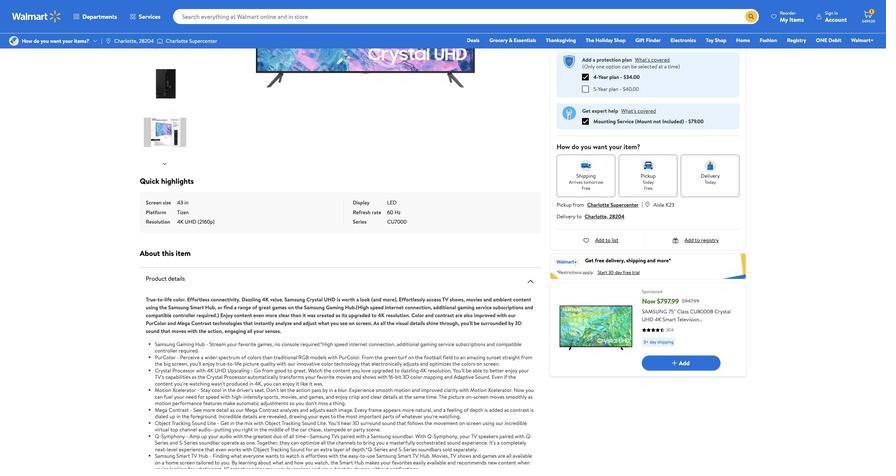 Task type: describe. For each thing, give the bounding box(es) containing it.
stay
[[201, 387, 210, 394]]

audio
[[220, 433, 232, 440]]

tracking down 'duo'
[[270, 446, 289, 454]]

as right the capabilities
[[192, 374, 196, 381]]

1 horizontal spatial you're
[[174, 380, 188, 388]]

1 vertical spatial free
[[623, 270, 631, 276]]

intent image for shipping image
[[580, 160, 592, 172]]

true-
[[146, 296, 158, 303]]

intent image for delivery image
[[704, 160, 716, 172]]

blur.
[[338, 387, 348, 394]]

can left fuel
[[155, 393, 163, 401]]

0 horizontal spatial up
[[170, 413, 175, 421]]

0 horizontal spatial mega
[[155, 407, 167, 414]]

our right good on the left bottom of the page
[[288, 360, 295, 368]]

samsung up without at the left bottom
[[376, 453, 396, 460]]

thanksgiving link
[[543, 36, 579, 44]]

4k right dazzling
[[420, 367, 427, 375]]

one debit
[[816, 36, 842, 44]]

movies inside samsung gaming hub - stream your favorite games, no console required.*high speed internet connection, additional gaming service subscriptions and compatible controller required. purcolor - perceive a wider spectrum of colors than traditional rgb models with purcolor. from the green turf on the football field to an amazing sunset straight from the big screen, you'll enjoy true-to-life picture quality with our innovative color technology that electronically adjusts and optimizes the colors on screen. crystal processor with 4k uhd upscaling - go from good to great. watch the content you love upgraded to dazzling 4k resolution. you'll be able to better enjoy your tv's capabilities as the crystal processor automatically transforms your favorite movies and shows with 16-bit 3d color mapping and adaptive sound. even if the content you're watching wasn't produced in 4k, you can enjoy it like it was. motion xcelerator - stay cool in the driver's seat. don't let the action pass by in a blur. experience smooth motion and improved clarity with motion xcelerator. now you can fuel your need for speed with high-intensity sports, movies, and games, and enjoy crisp and clear details at the same time. the picture on-screen moves smoothly as motion performance features make automatic adjustments so you don't miss a thing. mega contrast - see more detail as our mega contrast analyzes and adjusts each image. every frame appears more natural, and a feeling of depth is added as contrast is dialed up in the foreground. incredible details are revealed, drawing your eyes to the most important parts of whatever you're watching. object tracking sound lite - get in the mix with object tracking sound lite. you'll hear 3d surround sound that follows the movement on screen using our incredible virtual top channel audio—putting you right in the middle of the car chase, stampede or party scene. q-symphony - amp up your audio with the greatest duo of all time—samsung tvs paired with a samsung soundbar. with q-symphony, your tv speakers paired with q- series and s-series soundbar operate as one. together, they can optimize all the channels to bring you a masterfully orchestrated sound experience. it's a completely next-level experience that even works with object tracking sound for an extra layer of depth.*q-series and s-series soundbars sold separately. samsung smart tv hub - finding what everyone wants to watch is effortless with the easy-to-use samsung smart tv hub. movies, tv shows and games are all available on a home screen tailored to you. by learning about what and how you watch, the smart hub makes your favorites easily available and recommends new content when you're looking for what's next. *content services may vary by regions and are subject to change without notifications.
[[336, 374, 352, 381]]

content down range
[[234, 312, 252, 319]]

on up analyze
[[288, 304, 294, 311]]

uhd inside sponsored now $797.99 $947.99 samsung 75" class cu8000b crystal uhd 4k smart television un75cu8000bxza
[[642, 316, 654, 324]]

samsung right the value.
[[284, 296, 305, 303]]

2 paired from the left
[[499, 433, 514, 440]]

gift finder link
[[632, 36, 664, 44]]

uhd inside samsung gaming hub - stream your favorite games, no console required.*high speed internet connection, additional gaming service subscriptions and compatible controller required. purcolor - perceive a wider spectrum of colors than traditional rgb models with purcolor. from the green turf on the football field to an amazing sunset straight from the big screen, you'll enjoy true-to-life picture quality with our innovative color technology that electronically adjusts and optimizes the colors on screen. crystal processor with 4k uhd upscaling - go from good to great. watch the content you love upgraded to dazzling 4k resolution. you'll be able to better enjoy your tv's capabilities as the crystal processor automatically transforms your favorite movies and shows with 16-bit 3d color mapping and adaptive sound. even if the content you're watching wasn't produced in 4k, you can enjoy it like it was. motion xcelerator - stay cool in the driver's seat. don't let the action pass by in a blur. experience smooth motion and improved clarity with motion xcelerator. now you can fuel your need for speed with high-intensity sports, movies, and games, and enjoy crisp and clear details at the same time. the picture on-screen moves smoothly as motion performance features make automatic adjustments so you don't miss a thing. mega contrast - see more detail as our mega contrast analyzes and adjusts each image. every frame appears more natural, and a feeling of depth is added as contrast is dialed up in the foreground. incredible details are revealed, drawing your eyes to the most important parts of whatever you're watching. object tracking sound lite - get in the mix with object tracking sound lite. you'll hear 3d surround sound that follows the movement on screen using our incredible virtual top channel audio—putting you right in the middle of the car chase, stampede or party scene. q-symphony - amp up your audio with the greatest duo of all time—samsung tvs paired with a samsung soundbar. with q-symphony, your tv speakers paired with q- series and s-series soundbar operate as one. together, they can optimize all the channels to bring you a masterfully orchestrated sound experience. it's a completely next-level experience that even works with object tracking sound for an extra layer of depth.*q-series and s-series soundbars sold separately. samsung smart tv hub - finding what everyone wants to watch is effortless with the easy-to-use samsung smart tv hub. movies, tv shows and games are all available on a home screen tailored to you. by learning about what and how you watch, the smart hub makes your favorites easily available and recommends new content when you're looking for what's next. *content services may vary by regions and are subject to change without notifications.
[[215, 367, 226, 375]]

resolution. inside samsung gaming hub - stream your favorite games, no console required.*high speed internet connection, additional gaming service subscriptions and compatible controller required. purcolor - perceive a wider spectrum of colors than traditional rgb models with purcolor. from the green turf on the football field to an amazing sunset straight from the big screen, you'll enjoy true-to-life picture quality with our innovative color technology that electronically adjusts and optimizes the colors on screen. crystal processor with 4k uhd upscaling - go from good to great. watch the content you love upgraded to dazzling 4k resolution. you'll be able to better enjoy your tv's capabilities as the crystal processor automatically transforms your favorite movies and shows with 16-bit 3d color mapping and adaptive sound. even if the content you're watching wasn't produced in 4k, you can enjoy it like it was. motion xcelerator - stay cool in the driver's seat. don't let the action pass by in a blur. experience smooth motion and improved clarity with motion xcelerator. now you can fuel your need for speed with high-intensity sports, movies, and games, and enjoy crisp and clear details at the same time. the picture on-screen moves smoothly as motion performance features make automatic adjustments so you don't miss a thing. mega contrast - see more detail as our mega contrast analyzes and adjusts each image. every frame appears more natural, and a feeling of depth is added as contrast is dialed up in the foreground. incredible details are revealed, drawing your eyes to the most important parts of whatever you're watching. object tracking sound lite - get in the mix with object tracking sound lite. you'll hear 3d surround sound that follows the movement on screen using our incredible virtual top channel audio—putting you right in the middle of the car chase, stampede or party scene. q-symphony - amp up your audio with the greatest duo of all time—samsung tvs paired with a samsung soundbar. with q-symphony, your tv speakers paired with q- series and s-series soundbar operate as one. together, they can optimize all the channels to bring you a masterfully orchestrated sound experience. it's a completely next-level experience that even works with object tracking sound for an extra layer of depth.*q-series and s-series soundbars sold separately. samsung smart tv hub - finding what everyone wants to watch is effortless with the easy-to-use samsung smart tv hub. movies, tv shows and games are all available on a home screen tailored to you. by learning about what and how you watch, the smart hub makes your favorites easily available and recommends new content when you're looking for what's next. *content services may vary by regions and are subject to change without notifications.
[[428, 367, 452, 375]]

compatible inside true-to-life color. effortless connectivity. dazzling 4k value. samsung crystal uhd is worth a look (and more). effortlessly access tv shows, movies and ambient content using the samsung smart hub, or find a range of great games on the samsung gaming hub.(high speed internet connection, additional gaming service subscriptions and compatible controller required.) enjoy content even more clear than it was created as its upgraded to 4k resolution. color and contrast are also improved with our purcolor and mega contrast technologies that instantly analyze and adjust what you see on screen. as all the visual details shine through, you'll be surrounded by 3d sound that moves with the action, engaging all your senses.
[[146, 312, 172, 319]]

0 horizontal spatial by
[[287, 466, 292, 470]]

controller inside samsung gaming hub - stream your favorite games, no console required.*high speed internet connection, additional gaming service subscriptions and compatible controller required. purcolor - perceive a wider spectrum of colors than traditional rgb models with purcolor. from the green turf on the football field to an amazing sunset straight from the big screen, you'll enjoy true-to-life picture quality with our innovative color technology that electronically adjusts and optimizes the colors on screen. crystal processor with 4k uhd upscaling - go from good to great. watch the content you love upgraded to dazzling 4k resolution. you'll be able to better enjoy your tv's capabilities as the crystal processor automatically transforms your favorite movies and shows with 16-bit 3d color mapping and adaptive sound. even if the content you're watching wasn't produced in 4k, you can enjoy it like it was. motion xcelerator - stay cool in the driver's seat. don't let the action pass by in a blur. experience smooth motion and improved clarity with motion xcelerator. now you can fuel your need for speed with high-intensity sports, movies, and games, and enjoy crisp and clear details at the same time. the picture on-screen moves smoothly as motion performance features make automatic adjustments so you don't miss a thing. mega contrast - see more detail as our mega contrast analyzes and adjusts each image. every frame appears more natural, and a feeling of depth is added as contrast is dialed up in the foreground. incredible details are revealed, drawing your eyes to the most important parts of whatever you're watching. object tracking sound lite - get in the mix with object tracking sound lite. you'll hear 3d surround sound that follows the movement on screen using our incredible virtual top channel audio—putting you right in the middle of the car chase, stampede or party scene. q-symphony - amp up your audio with the greatest duo of all time—samsung tvs paired with a samsung soundbar. with q-symphony, your tv speakers paired with q- series and s-series soundbar operate as one. together, they can optimize all the channels to bring you a masterfully orchestrated sound experience. it's a completely next-level experience that even works with object tracking sound for an extra layer of depth.*q-series and s-series soundbars sold separately. samsung smart tv hub - finding what everyone wants to watch is effortless with the easy-to-use samsung smart tv hub. movies, tv shows and games are all available on a home screen tailored to you. by learning about what and how you watch, the smart hub makes your favorites easily available and recommends new content when you're looking for what's next. *content services may vary by regions and are subject to change without notifications.
[[155, 347, 177, 355]]

1 horizontal spatial 3d
[[403, 374, 409, 381]]

action
[[296, 387, 310, 394]]

0 horizontal spatial colors
[[247, 354, 261, 361]]

can inside the add a protection plan what's covered (only one option can be selected at a time)
[[622, 63, 630, 70]]

in right cool
[[223, 387, 227, 394]]

experience
[[179, 446, 204, 454]]

1 horizontal spatial processor
[[224, 374, 246, 381]]

2 shop from the left
[[715, 36, 726, 44]]

help
[[608, 107, 618, 115]]

what's covered button for get expert help
[[621, 107, 656, 115]]

our down the added
[[496, 420, 503, 427]]

improved inside samsung gaming hub - stream your favorite games, no console required.*high speed internet connection, additional gaming service subscriptions and compatible controller required. purcolor - perceive a wider spectrum of colors than traditional rgb models with purcolor. from the green turf on the football field to an amazing sunset straight from the big screen, you'll enjoy true-to-life picture quality with our innovative color technology that electronically adjusts and optimizes the colors on screen. crystal processor with 4k uhd upscaling - go from good to great. watch the content you love upgraded to dazzling 4k resolution. you'll be able to better enjoy your tv's capabilities as the crystal processor automatically transforms your favorite movies and shows with 16-bit 3d color mapping and adaptive sound. even if the content you're watching wasn't produced in 4k, you can enjoy it like it was. motion xcelerator - stay cool in the driver's seat. don't let the action pass by in a blur. experience smooth motion and improved clarity with motion xcelerator. now you can fuel your need for speed with high-intensity sports, movies, and games, and enjoy crisp and clear details at the same time. the picture on-screen moves smoothly as motion performance features make automatic adjustments so you don't miss a thing. mega contrast - see more detail as our mega contrast analyzes and adjusts each image. every frame appears more natural, and a feeling of depth is added as contrast is dialed up in the foreground. incredible details are revealed, drawing your eyes to the most important parts of whatever you're watching. object tracking sound lite - get in the mix with object tracking sound lite. you'll hear 3d surround sound that follows the movement on screen using our incredible virtual top channel audio—putting you right in the middle of the car chase, stampede or party scene. q-symphony - amp up your audio with the greatest duo of all time—samsung tvs paired with a samsung soundbar. with q-symphony, your tv speakers paired with q- series and s-series soundbar operate as one. together, they can optimize all the channels to bring you a masterfully orchestrated sound experience. it's a completely next-level experience that even works with object tracking sound for an extra layer of depth.*q-series and s-series soundbars sold separately. samsung smart tv hub - finding what everyone wants to watch is effortless with the easy-to-use samsung smart tv hub. movies, tv shows and games are all available on a home screen tailored to you. by learning about what and how you watch, the smart hub makes your favorites easily available and recommends new content when you're looking for what's next. *content services may vary by regions and are subject to change without notifications.
[[421, 387, 443, 394]]

with right models
[[328, 354, 338, 361]]

instantly
[[254, 320, 274, 327]]

sign
[[825, 10, 833, 16]]

seat.
[[255, 387, 265, 394]]

walmart plus image
[[557, 257, 579, 266]]

smart down layer
[[339, 459, 353, 467]]

75"
[[669, 308, 676, 316]]

0 vertical spatial screen
[[474, 393, 489, 401]]

cool
[[212, 387, 221, 394]]

0 horizontal spatial an
[[314, 446, 319, 454]]

you right the so on the left bottom of page
[[296, 400, 304, 408]]

in_home_installation logo image
[[563, 106, 576, 120]]

optimize
[[300, 440, 320, 447]]

0 vertical spatial for
[[198, 393, 205, 401]]

next-
[[155, 446, 167, 454]]

visual
[[396, 320, 409, 327]]

fashion
[[760, 36, 777, 44]]

in up 'audio'
[[230, 420, 234, 427]]

adaptive
[[454, 374, 474, 381]]

can right they
[[291, 440, 299, 447]]

get for get free delivery, shipping and more*
[[585, 257, 594, 265]]

television
[[677, 316, 699, 324]]

to right good on the left bottom of the page
[[287, 367, 292, 375]]

are inside true-to-life color. effortless connectivity. dazzling 4k value. samsung crystal uhd is worth a look (and more). effortlessly access tv shows, movies and ambient content using the samsung smart hub, or find a range of great games on the samsung gaming hub.(high speed internet connection, additional gaming service subscriptions and compatible controller required.) enjoy content even more clear than it was created as its upgraded to 4k resolution. color and contrast are also improved with our purcolor and mega contrast technologies that instantly analyze and adjust what you see on screen. as all the visual details shine through, you'll be surrounded by 3d sound that moves with the action, engaging all your senses.
[[455, 312, 463, 319]]

0 horizontal spatial games,
[[257, 341, 273, 348]]

shows,
[[450, 296, 465, 303]]

- left "$79.00"
[[685, 118, 687, 125]]

field
[[443, 354, 453, 361]]

be inside true-to-life color. effortless connectivity. dazzling 4k value. samsung crystal uhd is worth a look (and more). effortlessly access tv shows, movies and ambient content using the samsung smart hub, or find a range of great games on the samsung gaming hub.(high speed internet connection, additional gaming service subscriptions and compatible controller required.) enjoy content even more clear than it was created as its upgraded to 4k resolution. color and contrast are also improved with our purcolor and mega contrast technologies that instantly analyze and adjust what you see on screen. as all the visual details shine through, you'll be surrounded by 3d sound that moves with the action, engaging all your senses.
[[474, 320, 480, 327]]

recommends
[[457, 459, 487, 467]]

0 vertical spatial color
[[321, 360, 333, 368]]

1 horizontal spatial sound
[[382, 420, 396, 427]]

$17/mo
[[557, 2, 573, 9]]

what inside true-to-life color. effortless connectivity. dazzling 4k value. samsung crystal uhd is worth a look (and more). effortlessly access tv shows, movies and ambient content using the samsung smart hub, or find a range of great games on the samsung gaming hub.(high speed internet connection, additional gaming service subscriptions and compatible controller required.) enjoy content even more clear than it was created as its upgraded to 4k resolution. color and contrast are also improved with our purcolor and mega contrast technologies that instantly analyze and adjust what you see on screen. as all the visual details shine through, you'll be surrounded by 3d sound that moves with the action, engaging all your senses.
[[318, 320, 329, 327]]

one
[[596, 63, 605, 70]]

with up watching
[[196, 367, 206, 375]]

next image image
[[162, 161, 168, 167]]

series down channel
[[184, 440, 198, 447]]

scene.
[[366, 426, 381, 434]]

you right "bring"
[[376, 440, 385, 447]]

of left depth
[[464, 407, 469, 414]]

wasn't
[[211, 380, 225, 388]]

tv up the what's at the bottom left of the page
[[191, 453, 197, 460]]

1 horizontal spatial games,
[[309, 393, 325, 401]]

more).
[[383, 296, 398, 303]]

enjoy left crisp on the bottom left of the page
[[335, 393, 348, 401]]

enjoy
[[220, 312, 233, 319]]

1 vertical spatial what's
[[621, 107, 636, 115]]

with down adaptive at the bottom right of page
[[459, 387, 469, 394]]

one debit link
[[813, 36, 845, 44]]

platform
[[146, 209, 166, 216]]

0 horizontal spatial contrast
[[169, 407, 189, 414]]

0 horizontal spatial from
[[262, 367, 273, 375]]

registry
[[701, 236, 719, 244]]

0 horizontal spatial processor
[[172, 367, 195, 375]]

resolution. inside true-to-life color. effortless connectivity. dazzling 4k value. samsung crystal uhd is worth a look (and more). effortlessly access tv shows, movies and ambient content using the samsung smart hub, or find a range of great games on the samsung gaming hub.(high speed internet connection, additional gaming service subscriptions and compatible controller required.) enjoy content even more clear than it was created as its upgraded to 4k resolution. color and contrast are also improved with our purcolor and mega contrast technologies that instantly analyze and adjust what you see on screen. as all the visual details shine through, you'll be surrounded by 3d sound that moves with the action, engaging all your senses.
[[386, 312, 410, 319]]

true-to-life color. effortless connectivity. dazzling 4k value. samsung crystal uhd is worth a look (and more). effortlessly access tv shows, movies and ambient content using the samsung smart hub, or find a range of great games on the samsung gaming hub.(high speed internet connection, additional gaming service subscriptions and compatible controller required.) enjoy content even more clear than it was created as its upgraded to 4k resolution. color and contrast are also improved with our purcolor and mega contrast technologies that instantly analyze and adjust what you see on screen. as all the visual details shine through, you'll be surrounded by 3d sound that moves with the action, engaging all your senses.
[[146, 296, 533, 335]]

1 horizontal spatial adjusts
[[403, 360, 419, 368]]

2 vertical spatial to-
[[360, 453, 367, 460]]

you left watch,
[[305, 459, 313, 467]]

action,
[[208, 328, 223, 335]]

with left "16-"
[[378, 374, 387, 381]]

- right lite
[[217, 420, 219, 427]]

0 vertical spatial the
[[586, 36, 594, 44]]

enjoy left true-
[[203, 360, 215, 368]]

toy shop
[[706, 36, 726, 44]]

2 vertical spatial you're
[[155, 466, 169, 470]]

console
[[282, 341, 299, 348]]

you inside true-to-life color. effortless connectivity. dazzling 4k value. samsung crystal uhd is worth a look (and more). effortlessly access tv shows, movies and ambient content using the samsung smart hub, or find a range of great games on the samsung gaming hub.(high speed internet connection, additional gaming service subscriptions and compatible controller required.) enjoy content even more clear than it was created as its upgraded to 4k resolution. color and contrast are also improved with our purcolor and mega contrast technologies that instantly analyze and adjust what you see on screen. as all the visual details shine through, you'll be surrounded by 3d sound that moves with the action, engaging all your senses.
[[331, 320, 339, 327]]

internet inside samsung gaming hub - stream your favorite games, no console required.*high speed internet connection, additional gaming service subscriptions and compatible controller required. purcolor - perceive a wider spectrum of colors than traditional rgb models with purcolor. from the green turf on the football field to an amazing sunset straight from the big screen, you'll enjoy true-to-life picture quality with our innovative color technology that electronically adjusts and optimizes the colors on screen. crystal processor with 4k uhd upscaling - go from good to great. watch the content you love upgraded to dazzling 4k resolution. you'll be able to better enjoy your tv's capabilities as the crystal processor automatically transforms your favorite movies and shows with 16-bit 3d color mapping and adaptive sound. even if the content you're watching wasn't produced in 4k, you can enjoy it like it was. motion xcelerator - stay cool in the driver's seat. don't let the action pass by in a blur. experience smooth motion and improved clarity with motion xcelerator. now you can fuel your need for speed with high-intensity sports, movies, and games, and enjoy crisp and clear details at the same time. the picture on-screen moves smoothly as motion performance features make automatic adjustments so you don't miss a thing. mega contrast - see more detail as our mega contrast analyzes and adjusts each image. every frame appears more natural, and a feeling of depth is added as contrast is dialed up in the foreground. incredible details are revealed, drawing your eyes to the most important parts of whatever you're watching. object tracking sound lite - get in the mix with object tracking sound lite. you'll hear 3d surround sound that follows the movement on screen using our incredible virtual top channel audio—putting you right in the middle of the car chase, stampede or party scene. q-symphony - amp up your audio with the greatest duo of all time—samsung tvs paired with a samsung soundbar. with q-symphony, your tv speakers paired with q- series and s-series soundbar operate as one. together, they can optimize all the channels to bring you a masterfully orchestrated sound experience. it's a completely next-level experience that even works with object tracking sound for an extra layer of depth.*q-series and s-series soundbars sold separately. samsung smart tv hub - finding what everyone wants to watch is effortless with the easy-to-use samsung smart tv hub. movies, tv shows and games are all available on a home screen tailored to you. by learning about what and how you watch, the smart hub makes your favorites easily available and recommends new content when you're looking for what's next. *content services may vary by regions and are subject to change without notifications.
[[349, 341, 368, 348]]

- left finding
[[209, 453, 211, 460]]

to right subject
[[347, 466, 352, 470]]

that up big
[[161, 328, 170, 335]]

from inside pickup from charlotte supercenter |
[[573, 201, 584, 209]]

2 vertical spatial screen
[[180, 459, 195, 467]]

fashion link
[[756, 36, 781, 44]]

your up "separately."
[[460, 433, 470, 440]]

16-
[[389, 374, 395, 381]]

your down straight
[[519, 367, 529, 375]]

middle
[[268, 426, 284, 434]]

in up top
[[177, 413, 181, 421]]

2 motion from the left
[[470, 387, 487, 394]]

that up soundbar. on the bottom left of page
[[397, 420, 406, 427]]

a left masterfully
[[386, 440, 388, 447]]

0 horizontal spatial for
[[188, 466, 195, 470]]

you'll inside true-to-life color. effortless connectivity. dazzling 4k value. samsung crystal uhd is worth a look (and more). effortlessly access tv shows, movies and ambient content using the samsung smart hub, or find a range of great games on the samsung gaming hub.(high speed internet connection, additional gaming service subscriptions and compatible controller required.) enjoy content even more clear than it was created as its upgraded to 4k resolution. color and contrast are also improved with our purcolor and mega contrast technologies that instantly analyze and adjust what you see on screen. as all the visual details shine through, you'll be surrounded by 3d sound that moves with the action, engaging all your senses.
[[461, 320, 473, 327]]

what's inside the add a protection plan what's covered (only one option can be selected at a time)
[[635, 56, 650, 64]]

0 horizontal spatial more
[[203, 407, 215, 414]]

without
[[371, 466, 389, 470]]

mega inside true-to-life color. effortless connectivity. dazzling 4k value. samsung crystal uhd is worth a look (and more). effortlessly access tv shows, movies and ambient content using the samsung smart hub, or find a range of great games on the samsung gaming hub.(high speed internet connection, additional gaming service subscriptions and compatible controller required.) enjoy content even more clear than it was created as its upgraded to 4k resolution. color and contrast are also improved with our purcolor and mega contrast technologies that instantly analyze and adjust what you see on screen. as all the visual details shine through, you'll be surrounded by 3d sound that moves with the action, engaging all your senses.
[[177, 320, 190, 327]]

about
[[140, 248, 160, 258]]

you right the 4k,
[[264, 380, 272, 388]]

when
[[518, 459, 530, 467]]

electronics link
[[667, 36, 700, 44]]

delivery today
[[701, 172, 720, 185]]

2 horizontal spatial you're
[[424, 413, 438, 421]]

on right 'see'
[[349, 320, 355, 327]]

- left stay
[[197, 387, 199, 394]]

want for item?
[[593, 142, 607, 151]]

a right it's
[[497, 440, 500, 447]]

smart up notifications.
[[398, 453, 411, 460]]

$947.99
[[682, 298, 699, 305]]

bit
[[395, 374, 401, 381]]

smart inside true-to-life color. effortless connectivity. dazzling 4k value. samsung crystal uhd is worth a look (and more). effortlessly access tv shows, movies and ambient content using the samsung smart hub, or find a range of great games on the samsung gaming hub.(high speed internet connection, additional gaming service subscriptions and compatible controller required.) enjoy content even more clear than it was created as its upgraded to 4k resolution. color and contrast are also improved with our purcolor and mega contrast technologies that instantly analyze and adjust what you see on screen. as all the visual details shine through, you'll be surrounded by 3d sound that moves with the action, engaging all your senses.
[[190, 304, 204, 311]]

0 vertical spatial an
[[460, 354, 466, 361]]

your left item?
[[609, 142, 622, 151]]

or inside true-to-life color. effortless connectivity. dazzling 4k value. samsung crystal uhd is worth a look (and more). effortlessly access tv shows, movies and ambient content using the samsung smart hub, or find a range of great games on the samsung gaming hub.(high speed internet connection, additional gaming service subscriptions and compatible controller required.) enjoy content even more clear than it was created as its upgraded to 4k resolution. color and contrast are also improved with our purcolor and mega contrast technologies that instantly analyze and adjust what you see on screen. as all the visual details shine through, you'll be surrounded by 3d sound that moves with the action, engaging all your senses.
[[218, 304, 222, 311]]

0 horizontal spatial 3d
[[352, 420, 359, 427]]

adjustments
[[261, 400, 288, 408]]

1 horizontal spatial motion
[[394, 387, 411, 394]]

can down good on the left bottom of the page
[[273, 380, 281, 388]]

movies inside true-to-life color. effortless connectivity. dazzling 4k value. samsung crystal uhd is worth a look (and more). effortlessly access tv shows, movies and ambient content using the samsung smart hub, or find a range of great games on the samsung gaming hub.(high speed internet connection, additional gaming service subscriptions and compatible controller required.) enjoy content even more clear than it was created as its upgraded to 4k resolution. color and contrast are also improved with our purcolor and mega contrast technologies that instantly analyze and adjust what you see on screen. as all the visual details shine through, you'll be surrounded by 3d sound that moves with the action, engaging all your senses.
[[466, 296, 482, 303]]

features
[[203, 400, 222, 408]]

free inside the pickup today free
[[644, 185, 653, 191]]

adjust
[[303, 320, 317, 327]]

to right eyes
[[331, 413, 336, 421]]

symphony,
[[434, 433, 459, 440]]

top
[[170, 426, 178, 434]]

size
[[163, 199, 171, 207]]

upgraded inside samsung gaming hub - stream your favorite games, no console required.*high speed internet connection, additional gaming service subscriptions and compatible controller required. purcolor - perceive a wider spectrum of colors than traditional rgb models with purcolor. from the green turf on the football field to an amazing sunset straight from the big screen, you'll enjoy true-to-life picture quality with our innovative color technology that electronically adjusts and optimizes the colors on screen. crystal processor with 4k uhd upscaling - go from good to great. watch the content you love upgraded to dazzling 4k resolution. you'll be able to better enjoy your tv's capabilities as the crystal processor automatically transforms your favorite movies and shows with 16-bit 3d color mapping and adaptive sound. even if the content you're watching wasn't produced in 4k, you can enjoy it like it was. motion xcelerator - stay cool in the driver's seat. don't let the action pass by in a blur. experience smooth motion and improved clarity with motion xcelerator. now you can fuel your need for speed with high-intensity sports, movies, and games, and enjoy crisp and clear details at the same time. the picture on-screen moves smoothly as motion performance features make automatic adjustments so you don't miss a thing. mega contrast - see more detail as our mega contrast analyzes and adjusts each image. every frame appears more natural, and a feeling of depth is added as contrast is dialed up in the foreground. incredible details are revealed, drawing your eyes to the most important parts of whatever you're watching. object tracking sound lite - get in the mix with object tracking sound lite. you'll hear 3d surround sound that follows the movement on screen using our incredible virtual top channel audio—putting you right in the middle of the car chase, stampede or party scene. q-symphony - amp up your audio with the greatest duo of all time—samsung tvs paired with a samsung soundbar. with q-symphony, your tv speakers paired with q- series and s-series soundbar operate as one. together, they can optimize all the channels to bring you a masterfully orchestrated sound experience. it's a completely next-level experience that even works with object tracking sound for an extra layer of depth.*q-series and s-series soundbars sold separately. samsung smart tv hub - finding what everyone wants to watch is effortless with the easy-to-use samsung smart tv hub. movies, tv shows and games are all available on a home screen tailored to you. by learning about what and how you watch, the smart hub makes your favorites easily available and recommends new content when you're looking for what's next. *content services may vary by regions and are subject to change without notifications.
[[372, 367, 394, 375]]

0 horizontal spatial charlotte,
[[114, 37, 138, 45]]

samsung 75" class cu8000b crystal uhd 4k smart television un75cu8000bxza image
[[556, 289, 636, 368]]

learn
[[602, 2, 615, 9]]

time.
[[426, 393, 438, 401]]

love
[[361, 367, 371, 375]]

one.
[[246, 440, 256, 447]]

together,
[[257, 440, 278, 447]]

our right make
[[236, 407, 244, 414]]

what's covered button for add a protection plan
[[635, 56, 670, 64]]

1 vertical spatial screen
[[466, 420, 481, 427]]

add button
[[642, 356, 721, 371]]

uhd inside true-to-life color. effortless connectivity. dazzling 4k value. samsung crystal uhd is worth a look (and more). effortlessly access tv shows, movies and ambient content using the samsung smart hub, or find a range of great games on the samsung gaming hub.(high speed internet connection, additional gaming service subscriptions and compatible controller required.) enjoy content even more clear than it was created as its upgraded to 4k resolution. color and contrast are also improved with our purcolor and mega contrast technologies that instantly analyze and adjust what you see on screen. as all the visual details shine through, you'll be surrounded by 3d sound that moves with the action, engaging all your senses.
[[324, 296, 336, 303]]

60 hz series
[[353, 209, 401, 226]]

and inside banner
[[647, 257, 656, 265]]

additional inside samsung gaming hub - stream your favorite games, no console required.*high speed internet connection, additional gaming service subscriptions and compatible controller required. purcolor - perceive a wider spectrum of colors than traditional rgb models with purcolor. from the green turf on the football field to an amazing sunset straight from the big screen, you'll enjoy true-to-life picture quality with our innovative color technology that electronically adjusts and optimizes the colors on screen. crystal processor with 4k uhd upscaling - go from good to great. watch the content you love upgraded to dazzling 4k resolution. you'll be able to better enjoy your tv's capabilities as the crystal processor automatically transforms your favorite movies and shows with 16-bit 3d color mapping and adaptive sound. even if the content you're watching wasn't produced in 4k, you can enjoy it like it was. motion xcelerator - stay cool in the driver's seat. don't let the action pass by in a blur. experience smooth motion and improved clarity with motion xcelerator. now you can fuel your need for speed with high-intensity sports, movies, and games, and enjoy crisp and clear details at the same time. the picture on-screen moves smoothly as motion performance features make automatic adjustments so you don't miss a thing. mega contrast - see more detail as our mega contrast analyzes and adjusts each image. every frame appears more natural, and a feeling of depth is added as contrast is dialed up in the foreground. incredible details are revealed, drawing your eyes to the most important parts of whatever you're watching. object tracking sound lite - get in the mix with object tracking sound lite. you'll hear 3d surround sound that follows the movement on screen using our incredible virtual top channel audio—putting you right in the middle of the car chase, stampede or party scene. q-symphony - amp up your audio with the greatest duo of all time—samsung tvs paired with a samsung soundbar. with q-symphony, your tv speakers paired with q- series and s-series soundbar operate as one. together, they can optimize all the channels to bring you a masterfully orchestrated sound experience. it's a completely next-level experience that even works with object tracking sound for an extra layer of depth.*q-series and s-series soundbars sold separately. samsung smart tv hub - finding what everyone wants to watch is effortless with the easy-to-use samsung smart tv hub. movies, tv shows and games are all available on a home screen tailored to you. by learning about what and how you watch, the smart hub makes your favorites easily available and recommends new content when you're looking for what's next. *content services may vary by regions and are subject to change without notifications.
[[397, 341, 419, 348]]

smoothly
[[506, 393, 527, 401]]

is right depth
[[485, 407, 488, 414]]

- left amp
[[186, 433, 188, 440]]

year for 5-
[[598, 85, 608, 93]]

that up engaging
[[243, 320, 253, 327]]

*restrictions apply
[[557, 270, 593, 276]]

1 horizontal spatial what
[[272, 459, 284, 467]]

movies,
[[432, 453, 449, 460]]

2 horizontal spatial it
[[309, 380, 313, 388]]

0 vertical spatial free
[[595, 257, 604, 265]]

1 horizontal spatial shows
[[458, 453, 471, 460]]

natural,
[[415, 407, 433, 414]]

1 horizontal spatial from
[[521, 354, 532, 361]]

the holiday shop
[[586, 36, 626, 44]]

with down incredible
[[515, 433, 525, 440]]

now inside sponsored now $797.99 $947.99 samsung 75" class cu8000b crystal uhd 4k smart television un75cu8000bxza
[[642, 297, 655, 306]]

as right the added
[[504, 407, 509, 414]]

items?
[[74, 37, 89, 45]]

clear inside samsung gaming hub - stream your favorite games, no console required.*high speed internet connection, additional gaming service subscriptions and compatible controller required. purcolor - perceive a wider spectrum of colors than traditional rgb models with purcolor. from the green turf on the football field to an amazing sunset straight from the big screen, you'll enjoy true-to-life picture quality with our innovative color technology that electronically adjusts and optimizes the colors on screen. crystal processor with 4k uhd upscaling - go from good to great. watch the content you love upgraded to dazzling 4k resolution. you'll be able to better enjoy your tv's capabilities as the crystal processor automatically transforms your favorite movies and shows with 16-bit 3d color mapping and adaptive sound. even if the content you're watching wasn't produced in 4k, you can enjoy it like it was. motion xcelerator - stay cool in the driver's seat. don't let the action pass by in a blur. experience smooth motion and improved clarity with motion xcelerator. now you can fuel your need for speed with high-intensity sports, movies, and games, and enjoy crisp and clear details at the same time. the picture on-screen moves smoothly as motion performance features make automatic adjustments so you don't miss a thing. mega contrast - see more detail as our mega contrast analyzes and adjusts each image. every frame appears more natural, and a feeling of depth is added as contrast is dialed up in the foreground. incredible details are revealed, drawing your eyes to the most important parts of whatever you're watching. object tracking sound lite - get in the mix with object tracking sound lite. you'll hear 3d surround sound that follows the movement on screen using our incredible virtual top channel audio—putting you right in the middle of the car chase, stampede or party scene. q-symphony - amp up your audio with the greatest duo of all time—samsung tvs paired with a samsung soundbar. with q-symphony, your tv speakers paired with q- series and s-series soundbar operate as one. together, they can optimize all the channels to bring you a masterfully orchestrated sound experience. it's a completely next-level experience that even works with object tracking sound for an extra layer of depth.*q-series and s-series soundbars sold separately. samsung smart tv hub - finding what everyone wants to watch is effortless with the easy-to-use samsung smart tv hub. movies, tv shows and games are all available on a home screen tailored to you. by learning about what and how you watch, the smart hub makes your favorites easily available and recommends new content when you're looking for what's next. *content services may vary by regions and are subject to change without notifications.
[[371, 393, 382, 401]]

samsung down color.
[[168, 304, 189, 311]]

be inside the add a protection plan what's covered (only one option can be selected at a time)
[[631, 63, 637, 70]]

0 horizontal spatial what
[[231, 453, 242, 460]]

detail
[[216, 407, 229, 414]]

mix
[[244, 420, 253, 427]]

do for how do you want your items?
[[34, 37, 39, 45]]

4-Year plan - $34.00 checkbox
[[582, 74, 589, 80]]

gaming inside true-to-life color. effortless connectivity. dazzling 4k value. samsung crystal uhd is worth a look (and more). effortlessly access tv shows, movies and ambient content using the samsung smart hub, or find a range of great games on the samsung gaming hub.(high speed internet connection, additional gaming service subscriptions and compatible controller required.) enjoy content even more clear than it was created as its upgraded to 4k resolution. color and contrast are also improved with our purcolor and mega contrast technologies that instantly analyze and adjust what you see on screen. as all the visual details shine through, you'll be surrounded by 3d sound that moves with the action, engaging all your senses.
[[457, 304, 475, 311]]

than inside samsung gaming hub - stream your favorite games, no console required.*high speed internet connection, additional gaming service subscriptions and compatible controller required. purcolor - perceive a wider spectrum of colors than traditional rgb models with purcolor. from the green turf on the football field to an amazing sunset straight from the big screen, you'll enjoy true-to-life picture quality with our innovative color technology that electronically adjusts and optimizes the colors on screen. crystal processor with 4k uhd upscaling - go from good to great. watch the content you love upgraded to dazzling 4k resolution. you'll be able to better enjoy your tv's capabilities as the crystal processor automatically transforms your favorite movies and shows with 16-bit 3d color mapping and adaptive sound. even if the content you're watching wasn't produced in 4k, you can enjoy it like it was. motion xcelerator - stay cool in the driver's seat. don't let the action pass by in a blur. experience smooth motion and improved clarity with motion xcelerator. now you can fuel your need for speed with high-intensity sports, movies, and games, and enjoy crisp and clear details at the same time. the picture on-screen moves smoothly as motion performance features make automatic adjustments so you don't miss a thing. mega contrast - see more detail as our mega contrast analyzes and adjusts each image. every frame appears more natural, and a feeling of depth is added as contrast is dialed up in the foreground. incredible details are revealed, drawing your eyes to the most important parts of whatever you're watching. object tracking sound lite - get in the mix with object tracking sound lite. you'll hear 3d surround sound that follows the movement on screen using our incredible virtual top channel audio—putting you right in the middle of the car chase, stampede or party scene. q-symphony - amp up your audio with the greatest duo of all time—samsung tvs paired with a samsung soundbar. with q-symphony, your tv speakers paired with q- series and s-series soundbar operate as one. together, they can optimize all the channels to bring you a masterfully orchestrated sound experience. it's a completely next-level experience that even works with object tracking sound for an extra layer of depth.*q-series and s-series soundbars sold separately. samsung smart tv hub - finding what everyone wants to watch is effortless with the easy-to-use samsung smart tv hub. movies, tv shows and games are all available on a home screen tailored to you. by learning about what and how you watch, the smart hub makes your favorites easily available and recommends new content when you're looking for what's next. *content services may vary by regions and are subject to change without notifications.
[[262, 354, 273, 361]]

your right makes
[[381, 459, 391, 467]]

1 horizontal spatial s-
[[399, 446, 403, 454]]

to down pickup from charlotte supercenter |
[[577, 213, 582, 220]]

day inside get free delivery, shipping and more* banner
[[615, 270, 622, 276]]

are right mix
[[259, 413, 266, 421]]

with up subject
[[329, 453, 338, 460]]

life inside samsung gaming hub - stream your favorite games, no console required.*high speed internet connection, additional gaming service subscriptions and compatible controller required. purcolor - perceive a wider spectrum of colors than traditional rgb models with purcolor. from the green turf on the football field to an amazing sunset straight from the big screen, you'll enjoy true-to-life picture quality with our innovative color technology that electronically adjusts and optimizes the colors on screen. crystal processor with 4k uhd upscaling - go from good to great. watch the content you love upgraded to dazzling 4k resolution. you'll be able to better enjoy your tv's capabilities as the crystal processor automatically transforms your favorite movies and shows with 16-bit 3d color mapping and adaptive sound. even if the content you're watching wasn't produced in 4k, you can enjoy it like it was. motion xcelerator - stay cool in the driver's seat. don't let the action pass by in a blur. experience smooth motion and improved clarity with motion xcelerator. now you can fuel your need for speed with high-intensity sports, movies, and games, and enjoy crisp and clear details at the same time. the picture on-screen moves smoothly as motion performance features make automatic adjustments so you don't miss a thing. mega contrast - see more detail as our mega contrast analyzes and adjusts each image. every frame appears more natural, and a feeling of depth is added as contrast is dialed up in the foreground. incredible details are revealed, drawing your eyes to the most important parts of whatever you're watching. object tracking sound lite - get in the mix with object tracking sound lite. you'll hear 3d surround sound that follows the movement on screen using our incredible virtual top channel audio—putting you right in the middle of the car chase, stampede or party scene. q-symphony - amp up your audio with the greatest duo of all time—samsung tvs paired with a samsung soundbar. with q-symphony, your tv speakers paired with q- series and s-series soundbar operate as one. together, they can optimize all the channels to bring you a masterfully orchestrated sound experience. it's a completely next-level experience that even works with object tracking sound for an extra layer of depth.*q-series and s-series soundbars sold separately. samsung smart tv hub - finding what everyone wants to watch is effortless with the easy-to-use samsung smart tv hub. movies, tv shows and games are all available on a home screen tailored to you. by learning about what and how you watch, the smart hub makes your favorites easily available and recommends new content when you're looking for what's next. *content services may vary by regions and are subject to change without notifications.
[[235, 360, 242, 368]]

crystal up cool
[[207, 374, 223, 381]]

you left right at left bottom
[[232, 426, 241, 434]]

in right right at left bottom
[[254, 426, 258, 434]]

also
[[464, 312, 473, 319]]

it inside true-to-life color. effortless connectivity. dazzling 4k value. samsung crystal uhd is worth a look (and more). effortlessly access tv shows, movies and ambient content using the samsung smart hub, or find a range of great games on the samsung gaming hub.(high speed internet connection, additional gaming service subscriptions and compatible controller required.) enjoy content even more clear than it was created as its upgraded to 4k resolution. color and contrast are also improved with our purcolor and mega contrast technologies that instantly analyze and adjust what you see on screen. as all the visual details shine through, you'll be surrounded by 3d sound that moves with the action, engaging all your senses.
[[303, 312, 306, 319]]

item?
[[624, 142, 640, 151]]

is right watch
[[301, 453, 304, 460]]

sponsored
[[642, 289, 663, 295]]

1 vertical spatial covered
[[638, 107, 656, 115]]

1 vertical spatial by
[[322, 387, 328, 394]]

series up makes
[[374, 446, 388, 454]]

performance
[[172, 400, 202, 408]]

on up sound. on the right of page
[[476, 360, 482, 368]]

smart inside sponsored now $797.99 $947.99 samsung 75" class cu8000b crystal uhd 4k smart television un75cu8000bxza
[[663, 316, 676, 324]]

now inside samsung gaming hub - stream your favorite games, no console required.*high speed internet connection, additional gaming service subscriptions and compatible controller required. purcolor - perceive a wider spectrum of colors than traditional rgb models with purcolor. from the green turf on the football field to an amazing sunset straight from the big screen, you'll enjoy true-to-life picture quality with our innovative color technology that electronically adjusts and optimizes the colors on screen. crystal processor with 4k uhd upscaling - go from good to great. watch the content you love upgraded to dazzling 4k resolution. you'll be able to better enjoy your tv's capabilities as the crystal processor automatically transforms your favorite movies and shows with 16-bit 3d color mapping and adaptive sound. even if the content you're watching wasn't produced in 4k, you can enjoy it like it was. motion xcelerator - stay cool in the driver's seat. don't let the action pass by in a blur. experience smooth motion and improved clarity with motion xcelerator. now you can fuel your need for speed with high-intensity sports, movies, and games, and enjoy crisp and clear details at the same time. the picture on-screen moves smoothly as motion performance features make automatic adjustments so you don't miss a thing. mega contrast - see more detail as our mega contrast analyzes and adjusts each image. every frame appears more natural, and a feeling of depth is added as contrast is dialed up in the foreground. incredible details are revealed, drawing your eyes to the most important parts of whatever you're watching. object tracking sound lite - get in the mix with object tracking sound lite. you'll hear 3d surround sound that follows the movement on screen using our incredible virtual top channel audio—putting you right in the middle of the car chase, stampede or party scene. q-symphony - amp up your audio with the greatest duo of all time—samsung tvs paired with a samsung soundbar. with q-symphony, your tv speakers paired with q- series and s-series soundbar operate as one. together, they can optimize all the channels to bring you a masterfully orchestrated sound experience. it's a completely next-level experience that even works with object tracking sound for an extra layer of depth.*q-series and s-series soundbars sold separately. samsung smart tv hub - finding what everyone wants to watch is effortless with the easy-to-use samsung smart tv hub. movies, tv shows and games are all available on a home screen tailored to you. by learning about what and how you watch, the smart hub makes your favorites easily available and recommends new content when you're looking for what's next. *content services may vary by regions and are subject to change without notifications.
[[514, 387, 524, 394]]

mounting service (mount not included) - $79.00
[[593, 118, 704, 125]]

grocery & essentials link
[[486, 36, 540, 44]]

content up fuel
[[155, 380, 173, 388]]

option
[[606, 63, 621, 70]]

$499.00
[[862, 18, 875, 24]]

1 horizontal spatial available
[[513, 453, 532, 460]]

may
[[266, 466, 275, 470]]

2 horizontal spatial mega
[[245, 407, 257, 414]]

3+ day shipping
[[644, 339, 674, 346]]

a right party
[[367, 433, 370, 440]]

games inside true-to-life color. effortless connectivity. dazzling 4k value. samsung crystal uhd is worth a look (and more). effortlessly access tv shows, movies and ambient content using the samsung smart hub, or find a range of great games on the samsung gaming hub.(high speed internet connection, additional gaming service subscriptions and compatible controller required.) enjoy content even more clear than it was created as its upgraded to 4k resolution. color and contrast are also improved with our purcolor and mega contrast technologies that instantly analyze and adjust what you see on screen. as all the visual details shine through, you'll be surrounded by 3d sound that moves with the action, engaging all your senses.
[[272, 304, 287, 311]]

series down virtual
[[155, 440, 169, 447]]

vary
[[276, 466, 286, 470]]

2 horizontal spatial for
[[306, 446, 313, 454]]

samsung down surround
[[371, 433, 391, 440]]

easy-
[[348, 453, 360, 460]]

0 horizontal spatial speed
[[206, 393, 219, 401]]

you'll inside samsung gaming hub - stream your favorite games, no console required.*high speed internet connection, additional gaming service subscriptions and compatible controller required. purcolor - perceive a wider spectrum of colors than traditional rgb models with purcolor. from the green turf on the football field to an amazing sunset straight from the big screen, you'll enjoy true-to-life picture quality with our innovative color technology that electronically adjusts and optimizes the colors on screen. crystal processor with 4k uhd upscaling - go from good to great. watch the content you love upgraded to dazzling 4k resolution. you'll be able to better enjoy your tv's capabilities as the crystal processor automatically transforms your favorite movies and shows with 16-bit 3d color mapping and adaptive sound. even if the content you're watching wasn't produced in 4k, you can enjoy it like it was. motion xcelerator - stay cool in the driver's seat. don't let the action pass by in a blur. experience smooth motion and improved clarity with motion xcelerator. now you can fuel your need for speed with high-intensity sports, movies, and games, and enjoy crisp and clear details at the same time. the picture on-screen moves smoothly as motion performance features make automatic adjustments so you don't miss a thing. mega contrast - see more detail as our mega contrast analyzes and adjusts each image. every frame appears more natural, and a feeling of depth is added as contrast is dialed up in the foreground. incredible details are revealed, drawing your eyes to the most important parts of whatever you're watching. object tracking sound lite - get in the mix with object tracking sound lite. you'll hear 3d surround sound that follows the movement on screen using our incredible virtual top channel audio—putting you right in the middle of the car chase, stampede or party scene. q-symphony - amp up your audio with the greatest duo of all time—samsung tvs paired with a samsung soundbar. with q-symphony, your tv speakers paired with q- series and s-series soundbar operate as one. together, they can optimize all the channels to bring you a masterfully orchestrated sound experience. it's a completely next-level experience that even works with object tracking sound for an extra layer of depth.*q-series and s-series soundbars sold separately. samsung smart tv hub - finding what everyone wants to watch is effortless with the easy-to-use samsung smart tv hub. movies, tv shows and games are all available on a home screen tailored to you. by learning about what and how you watch, the smart hub makes your favorites easily available and recommends new content when you're looking for what's next. *content services may vary by regions and are subject to change without notifications.
[[190, 360, 201, 368]]

2 vertical spatial sound
[[447, 440, 461, 447]]

uhd down tizen on the left of the page
[[185, 218, 196, 226]]

plan for $40.00
[[609, 85, 618, 93]]

as left one. on the left of page
[[240, 440, 245, 447]]

today for pickup
[[643, 179, 654, 185]]

subscriptions inside samsung gaming hub - stream your favorite games, no console required.*high speed internet connection, additional gaming service subscriptions and compatible controller required. purcolor - perceive a wider spectrum of colors than traditional rgb models with purcolor. from the green turf on the football field to an amazing sunset straight from the big screen, you'll enjoy true-to-life picture quality with our innovative color technology that electronically adjusts and optimizes the colors on screen. crystal processor with 4k uhd upscaling - go from good to great. watch the content you love upgraded to dazzling 4k resolution. you'll be able to better enjoy your tv's capabilities as the crystal processor automatically transforms your favorite movies and shows with 16-bit 3d color mapping and adaptive sound. even if the content you're watching wasn't produced in 4k, you can enjoy it like it was. motion xcelerator - stay cool in the driver's seat. don't let the action pass by in a blur. experience smooth motion and improved clarity with motion xcelerator. now you can fuel your need for speed with high-intensity sports, movies, and games, and enjoy crisp and clear details at the same time. the picture on-screen moves smoothly as motion performance features make automatic adjustments so you don't miss a thing. mega contrast - see more detail as our mega contrast analyzes and adjusts each image. every frame appears more natural, and a feeling of depth is added as contrast is dialed up in the foreground. incredible details are revealed, drawing your eyes to the most important parts of whatever you're watching. object tracking sound lite - get in the mix with object tracking sound lite. you'll hear 3d surround sound that follows the movement on screen using our incredible virtual top channel audio—putting you right in the middle of the car chase, stampede or party scene. q-symphony - amp up your audio with the greatest duo of all time—samsung tvs paired with a samsung soundbar. with q-symphony, your tv speakers paired with q- series and s-series soundbar operate as one. together, they can optimize all the channels to bring you a masterfully orchestrated sound experience. it's a completely next-level experience that even works with object tracking sound for an extra layer of depth.*q-series and s-series soundbars sold separately. samsung smart tv hub - finding what everyone wants to watch is effortless with the easy-to-use samsung smart tv hub. movies, tv shows and games are all available on a home screen tailored to you. by learning about what and how you watch, the smart hub makes your favorites easily available and recommends new content when you're looking for what's next. *content services may vary by regions and are subject to change without notifications.
[[456, 341, 485, 348]]

4k up great on the left
[[262, 296, 269, 303]]

to left list
[[606, 236, 611, 244]]

a left "time)"
[[664, 63, 667, 70]]

registry link
[[784, 36, 810, 44]]

1 horizontal spatial charlotte,
[[585, 213, 608, 220]]

one
[[816, 36, 827, 44]]

want for items?
[[50, 37, 61, 45]]

- left $34.00
[[620, 73, 622, 81]]

1 vertical spatial favorite
[[317, 374, 335, 381]]

crystal inside true-to-life color. effortless connectivity. dazzling 4k value. samsung crystal uhd is worth a look (and more). effortlessly access tv shows, movies and ambient content using the samsung smart hub, or find a range of great games on the samsung gaming hub.(high speed internet connection, additional gaming service subscriptions and compatible controller required.) enjoy content even more clear than it was created as its upgraded to 4k resolution. color and contrast are also improved with our purcolor and mega contrast technologies that instantly analyze and adjust what you see on screen. as all the visual details shine through, you'll be surrounded by 3d sound that moves with the action, engaging all your senses.
[[306, 296, 323, 303]]

aisle k23
[[654, 201, 674, 209]]

you right xcelerator. on the right bottom of the page
[[526, 387, 534, 394]]

0 horizontal spatial shows
[[363, 374, 376, 381]]

samsung 43" class cu7000b crystal uhd 4k smart television un43cu7000bxza image
[[245, 0, 486, 138]]

using inside samsung gaming hub - stream your favorite games, no console required.*high speed internet connection, additional gaming service subscriptions and compatible controller required. purcolor - perceive a wider spectrum of colors than traditional rgb models with purcolor. from the green turf on the football field to an amazing sunset straight from the big screen, you'll enjoy true-to-life picture quality with our innovative color technology that electronically adjusts and optimizes the colors on screen. crystal processor with 4k uhd upscaling - go from good to great. watch the content you love upgraded to dazzling 4k resolution. you'll be able to better enjoy your tv's capabilities as the crystal processor automatically transforms your favorite movies and shows with 16-bit 3d color mapping and adaptive sound. even if the content you're watching wasn't produced in 4k, you can enjoy it like it was. motion xcelerator - stay cool in the driver's seat. don't let the action pass by in a blur. experience smooth motion and improved clarity with motion xcelerator. now you can fuel your need for speed with high-intensity sports, movies, and games, and enjoy crisp and clear details at the same time. the picture on-screen moves smoothly as motion performance features make automatic adjustments so you don't miss a thing. mega contrast - see more detail as our mega contrast analyzes and adjusts each image. every frame appears more natural, and a feeling of depth is added as contrast is dialed up in the foreground. incredible details are revealed, drawing your eyes to the most important parts of whatever you're watching. object tracking sound lite - get in the mix with object tracking sound lite. you'll hear 3d surround sound that follows the movement on screen using our incredible virtual top channel audio—putting you right in the middle of the car chase, stampede or party scene. q-symphony - amp up your audio with the greatest duo of all time—samsung tvs paired with a samsung soundbar. with q-symphony, your tv speakers paired with q- series and s-series soundbar operate as one. together, they can optimize all the channels to bring you a masterfully orchestrated sound experience. it's a completely next-level experience that even works with object tracking sound for an extra layer of depth.*q-series and s-series soundbars sold separately. samsung smart tv hub - finding what everyone wants to watch is effortless with the easy-to-use samsung smart tv hub. movies, tv shows and games are all available on a home screen tailored to you. by learning about what and how you watch, the smart hub makes your favorites easily available and recommends new content when you're looking for what's next. *content services may vary by regions and are subject to change without notifications.
[[483, 420, 494, 427]]

a left the home
[[162, 459, 164, 467]]

0 vertical spatial you'll
[[453, 367, 465, 375]]

are left subject
[[321, 466, 328, 470]]

series down soundbar. on the bottom left of page
[[403, 446, 417, 454]]

delivery for today
[[701, 172, 720, 180]]

0 horizontal spatial charlotte
[[166, 37, 188, 45]]

object up 'duo'
[[265, 420, 281, 427]]

samsung up big
[[155, 341, 175, 348]]

to left dazzling
[[395, 367, 400, 375]]

improved inside true-to-life color. effortless connectivity. dazzling 4k value. samsung crystal uhd is worth a look (and more). effortlessly access tv shows, movies and ambient content using the samsung smart hub, or find a range of great games on the samsung gaming hub.(high speed internet connection, additional gaming service subscriptions and compatible controller required.) enjoy content even more clear than it was created as its upgraded to 4k resolution. color and contrast are also improved with our purcolor and mega contrast technologies that instantly analyze and adjust what you see on screen. as all the visual details shine through, you'll be surrounded by 3d sound that moves with the action, engaging all your senses.
[[474, 312, 496, 319]]

0 horizontal spatial |
[[101, 37, 102, 45]]

contrast inside samsung gaming hub - stream your favorite games, no console required.*high speed internet connection, additional gaming service subscriptions and compatible controller required. purcolor - perceive a wider spectrum of colors than traditional rgb models with purcolor. from the green turf on the football field to an amazing sunset straight from the big screen, you'll enjoy true-to-life picture quality with our innovative color technology that electronically adjusts and optimizes the colors on screen. crystal processor with 4k uhd upscaling - go from good to great. watch the content you love upgraded to dazzling 4k resolution. you'll be able to better enjoy your tv's capabilities as the crystal processor automatically transforms your favorite movies and shows with 16-bit 3d color mapping and adaptive sound. even if the content you're watching wasn't produced in 4k, you can enjoy it like it was. motion xcelerator - stay cool in the driver's seat. don't let the action pass by in a blur. experience smooth motion and improved clarity with motion xcelerator. now you can fuel your need for speed with high-intensity sports, movies, and games, and enjoy crisp and clear details at the same time. the picture on-screen moves smoothly as motion performance features make automatic adjustments so you don't miss a thing. mega contrast - see more detail as our mega contrast analyzes and adjusts each image. every frame appears more natural, and a feeling of depth is added as contrast is dialed up in the foreground. incredible details are revealed, drawing your eyes to the most important parts of whatever you're watching. object tracking sound lite - get in the mix with object tracking sound lite. you'll hear 3d surround sound that follows the movement on screen using our incredible virtual top channel audio—putting you right in the middle of the car chase, stampede or party scene. q-symphony - amp up your audio with the greatest duo of all time—samsung tvs paired with a samsung soundbar. with q-symphony, your tv speakers paired with q- series and s-series soundbar operate as one. together, they can optimize all the channels to bring you a masterfully orchestrated sound experience. it's a completely next-level experience that even works with object tracking sound for an extra layer of depth.*q-series and s-series soundbars sold separately. samsung smart tv hub - finding what everyone wants to watch is effortless with the easy-to-use samsung smart tv hub. movies, tv shows and games are all available on a home screen tailored to you. by learning about what and how you watch, the smart hub makes your favorites easily available and recommends new content when you're looking for what's next. *content services may vary by regions and are subject to change without notifications.
[[510, 407, 529, 414]]

need
[[185, 393, 197, 401]]

1 vertical spatial adjusts
[[310, 407, 325, 414]]

with right mix
[[254, 420, 264, 427]]

you left love
[[352, 367, 360, 375]]

on right turf
[[408, 354, 414, 361]]

0 horizontal spatial s-
[[179, 440, 184, 447]]

is right the added
[[530, 407, 534, 414]]

add for add to cart
[[588, 28, 598, 36]]

of inside true-to-life color. effortless connectivity. dazzling 4k value. samsung crystal uhd is worth a look (and more). effortlessly access tv shows, movies and ambient content using the samsung smart hub, or find a range of great games on the samsung gaming hub.(high speed internet connection, additional gaming service subscriptions and compatible controller required.) enjoy content even more clear than it was created as its upgraded to 4k resolution. color and contrast are also improved with our purcolor and mega contrast technologies that instantly analyze and adjust what you see on screen. as all the visual details shine through, you'll be surrounded by 3d sound that moves with the action, engaging all your senses.
[[252, 304, 257, 311]]

1 vertical spatial you'll
[[328, 420, 340, 427]]

regions
[[294, 466, 310, 470]]

from
[[362, 354, 374, 361]]

with right 'works'
[[242, 446, 252, 454]]

1 horizontal spatial picture
[[448, 393, 465, 401]]

1 $499.00
[[862, 8, 875, 24]]

use
[[367, 453, 375, 460]]

lite.
[[317, 420, 327, 427]]

apply
[[583, 270, 593, 276]]

you down walmart image
[[41, 37, 49, 45]]

to right wants
[[280, 453, 285, 460]]

1 horizontal spatial |
[[642, 200, 643, 209]]

pass
[[312, 387, 321, 394]]

good
[[275, 367, 286, 375]]

your inside true-to-life color. effortless connectivity. dazzling 4k value. samsung crystal uhd is worth a look (and more). effortlessly access tv shows, movies and ambient content using the samsung smart hub, or find a range of great games on the samsung gaming hub.(high speed internet connection, additional gaming service subscriptions and compatible controller required.) enjoy content even more clear than it was created as its upgraded to 4k resolution. color and contrast are also improved with our purcolor and mega contrast technologies that instantly analyze and adjust what you see on screen. as all the visual details shine through, you'll be surrounded by 3d sound that moves with the action, engaging all your senses.
[[254, 328, 264, 335]]

details down automatic
[[243, 413, 257, 421]]

at inside samsung gaming hub - stream your favorite games, no console required.*high speed internet connection, additional gaming service subscriptions and compatible controller required. purcolor - perceive a wider spectrum of colors than traditional rgb models with purcolor. from the green turf on the football field to an amazing sunset straight from the big screen, you'll enjoy true-to-life picture quality with our innovative color technology that electronically adjusts and optimizes the colors on screen. crystal processor with 4k uhd upscaling - go from good to great. watch the content you love upgraded to dazzling 4k resolution. you'll be able to better enjoy your tv's capabilities as the crystal processor automatically transforms your favorite movies and shows with 16-bit 3d color mapping and adaptive sound. even if the content you're watching wasn't produced in 4k, you can enjoy it like it was. motion xcelerator - stay cool in the driver's seat. don't let the action pass by in a blur. experience smooth motion and improved clarity with motion xcelerator. now you can fuel your need for speed with high-intensity sports, movies, and games, and enjoy crisp and clear details at the same time. the picture on-screen moves smoothly as motion performance features make automatic adjustments so you don't miss a thing. mega contrast - see more detail as our mega contrast analyzes and adjusts each image. every frame appears more natural, and a feeling of depth is added as contrast is dialed up in the foreground. incredible details are revealed, drawing your eyes to the most important parts of whatever you're watching. object tracking sound lite - get in the mix with object tracking sound lite. you'll hear 3d surround sound that follows the movement on screen using our incredible virtual top channel audio—putting you right in the middle of the car chase, stampede or party scene. q-symphony - amp up your audio with the greatest duo of all time—samsung tvs paired with a samsung soundbar. with q-symphony, your tv speakers paired with q- series and s-series soundbar operate as one. together, they can optimize all the channels to bring you a masterfully orchestrated sound experience. it's a completely next-level experience that even works with object tracking sound for an extra layer of depth.*q-series and s-series soundbars sold separately. samsung smart tv hub - finding what everyone wants to watch is effortless with the easy-to-use samsung smart tv hub. movies, tv shows and games are all available on a home screen tailored to you. by learning about what and how you watch, the smart hub makes your favorites easily available and recommends new content when you're looking for what's next. *content services may vary by regions and are subject to change without notifications.
[[399, 393, 403, 401]]

1 horizontal spatial to-
[[228, 360, 235, 368]]

contrast inside true-to-life color. effortless connectivity. dazzling 4k value. samsung crystal uhd is worth a look (and more). effortlessly access tv shows, movies and ambient content using the samsung smart hub, or find a range of great games on the samsung gaming hub.(high speed internet connection, additional gaming service subscriptions and compatible controller required.) enjoy content even more clear than it was created as its upgraded to 4k resolution. color and contrast are also improved with our purcolor and mega contrast technologies that instantly analyze and adjust what you see on screen. as all the visual details shine through, you'll be surrounded by 3d sound that moves with the action, engaging all your senses.
[[435, 312, 454, 319]]

object up symphony
[[155, 420, 171, 427]]

1 horizontal spatial speed
[[334, 341, 348, 348]]

product details image
[[526, 277, 535, 286]]

0 horizontal spatial available
[[427, 459, 446, 467]]

learning
[[239, 459, 257, 467]]

even inside true-to-life color. effortless connectivity. dazzling 4k value. samsung crystal uhd is worth a look (and more). effortlessly access tv shows, movies and ambient content using the samsung smart hub, or find a range of great games on the samsung gaming hub.(high speed internet connection, additional gaming service subscriptions and compatible controller required.) enjoy content even more clear than it was created as its upgraded to 4k resolution. color and contrast are also improved with our purcolor and mega contrast technologies that instantly analyze and adjust what you see on screen. as all the visual details shine through, you'll be surrounded by 3d sound that moves with the action, engaging all your senses.
[[253, 312, 264, 319]]

of right 'duo'
[[283, 433, 288, 440]]

no
[[275, 341, 280, 348]]

clear inside true-to-life color. effortless connectivity. dazzling 4k value. samsung crystal uhd is worth a look (and more). effortlessly access tv shows, movies and ambient content using the samsung smart hub, or find a range of great games on the samsung gaming hub.(high speed internet connection, additional gaming service subscriptions and compatible controller required.) enjoy content even more clear than it was created as its upgraded to 4k resolution. color and contrast are also improved with our purcolor and mega contrast technologies that instantly analyze and adjust what you see on screen. as all the visual details shine through, you'll be surrounded by 3d sound that moves with the action, engaging all your senses.
[[279, 312, 290, 319]]

service
[[617, 118, 634, 125]]

purcolor inside samsung gaming hub - stream your favorite games, no console required.*high speed internet connection, additional gaming service subscriptions and compatible controller required. purcolor - perceive a wider spectrum of colors than traditional rgb models with purcolor. from the green turf on the football field to an amazing sunset straight from the big screen, you'll enjoy true-to-life picture quality with our innovative color technology that electronically adjusts and optimizes the colors on screen. crystal processor with 4k uhd upscaling - go from good to great. watch the content you love upgraded to dazzling 4k resolution. you'll be able to better enjoy your tv's capabilities as the crystal processor automatically transforms your favorite movies and shows with 16-bit 3d color mapping and adaptive sound. even if the content you're watching wasn't produced in 4k, you can enjoy it like it was. motion xcelerator - stay cool in the driver's seat. don't let the action pass by in a blur. experience smooth motion and improved clarity with motion xcelerator. now you can fuel your need for speed with high-intensity sports, movies, and games, and enjoy crisp and clear details at the same time. the picture on-screen moves smoothly as motion performance features make automatic adjustments so you don't miss a thing. mega contrast - see more detail as our mega contrast analyzes and adjusts each image. every frame appears more natural, and a feeling of depth is added as contrast is dialed up in the foreground. incredible details are revealed, drawing your eyes to the most important parts of whatever you're watching. object tracking sound lite - get in the mix with object tracking sound lite. you'll hear 3d surround sound that follows the movement on screen using our incredible virtual top channel audio—putting you right in the middle of the car chase, stampede or party scene. q-symphony - amp up your audio with the greatest duo of all time—samsung tvs paired with a samsung soundbar. with q-symphony, your tv speakers paired with q- series and s-series soundbar operate as one. together, they can optimize all the channels to bring you a masterfully orchestrated sound experience. it's a completely next-level experience that even works with object tracking sound for an extra layer of depth.*q-series and s-series soundbars sold separately. samsung smart tv hub - finding what everyone wants to watch is effortless with the easy-to-use samsung smart tv hub. movies, tv shows and games are all available on a home screen tailored to you. by learning about what and how you watch, the smart hub makes your favorites easily available and recommends new content when you're looking for what's next. *content services may vary by regions and are subject to change without notifications.
[[155, 354, 176, 361]]

services button
[[123, 8, 167, 26]]



Task type: vqa. For each thing, say whether or not it's contained in the screenshot.
Paired
yes



Task type: locate. For each thing, give the bounding box(es) containing it.
picture left on-
[[448, 393, 465, 401]]

quality
[[260, 360, 275, 368]]

internet inside true-to-life color. effortless connectivity. dazzling 4k value. samsung crystal uhd is worth a look (and more). effortlessly access tv shows, movies and ambient content using the samsung smart hub, or find a range of great games on the samsung gaming hub.(high speed internet connection, additional gaming service subscriptions and compatible controller required.) enjoy content even more clear than it was created as its upgraded to 4k resolution. color and contrast are also improved with our purcolor and mega contrast technologies that instantly analyze and adjust what you see on screen. as all the visual details shine through, you'll be surrounded by 3d sound that moves with the action, engaging all your senses.
[[385, 304, 404, 311]]

delivery for to
[[557, 213, 576, 220]]

what's covered button up (mount
[[621, 107, 656, 115]]

on down next-
[[155, 459, 161, 467]]

today for delivery
[[705, 179, 716, 185]]

produced
[[226, 380, 248, 388]]

1 q- from the left
[[155, 433, 161, 440]]

covered down finder
[[651, 56, 670, 64]]

add inside button
[[588, 28, 598, 36]]

get free delivery, shipping and more* banner
[[550, 253, 746, 280]]

0 horizontal spatial clear
[[279, 312, 290, 319]]

tv right access
[[442, 296, 448, 303]]

depth.*q-
[[352, 446, 374, 454]]

0 horizontal spatial supercenter
[[189, 37, 217, 45]]

do for how do you want your item?
[[572, 142, 579, 151]]

1 vertical spatial clear
[[371, 393, 382, 401]]

contrast down fuel
[[169, 407, 189, 414]]

1 horizontal spatial at
[[659, 63, 663, 70]]

day inside "now $797.99" group
[[650, 339, 656, 346]]

in left blur.
[[329, 387, 333, 394]]

1 horizontal spatial do
[[572, 142, 579, 151]]

pickup
[[641, 172, 656, 180], [557, 201, 572, 209]]

1 horizontal spatial movies
[[466, 296, 482, 303]]

Walmart Site-Wide search field
[[173, 9, 759, 24]]

service inside samsung gaming hub - stream your favorite games, no console required.*high speed internet connection, additional gaming service subscriptions and compatible controller required. purcolor - perceive a wider spectrum of colors than traditional rgb models with purcolor. from the green turf on the football field to an amazing sunset straight from the big screen, you'll enjoy true-to-life picture quality with our innovative color technology that electronically adjusts and optimizes the colors on screen. crystal processor with 4k uhd upscaling - go from good to great. watch the content you love upgraded to dazzling 4k resolution. you'll be able to better enjoy your tv's capabilities as the crystal processor automatically transforms your favorite movies and shows with 16-bit 3d color mapping and adaptive sound. even if the content you're watching wasn't produced in 4k, you can enjoy it like it was. motion xcelerator - stay cool in the driver's seat. don't let the action pass by in a blur. experience smooth motion and improved clarity with motion xcelerator. now you can fuel your need for speed with high-intensity sports, movies, and games, and enjoy crisp and clear details at the same time. the picture on-screen moves smoothly as motion performance features make automatic adjustments so you don't miss a thing. mega contrast - see more detail as our mega contrast analyzes and adjusts each image. every frame appears more natural, and a feeling of depth is added as contrast is dialed up in the foreground. incredible details are revealed, drawing your eyes to the most important parts of whatever you're watching. object tracking sound lite - get in the mix with object tracking sound lite. you'll hear 3d surround sound that follows the movement on screen using our incredible virtual top channel audio—putting you right in the middle of the car chase, stampede or party scene. q-symphony - amp up your audio with the greatest duo of all time—samsung tvs paired with a samsung soundbar. with q-symphony, your tv speakers paired with q- series and s-series soundbar operate as one. together, they can optimize all the channels to bring you a masterfully orchestrated sound experience. it's a completely next-level experience that even works with object tracking sound for an extra layer of depth.*q-series and s-series soundbars sold separately. samsung smart tv hub - finding what everyone wants to watch is effortless with the easy-to-use samsung smart tv hub. movies, tv shows and games are all available on a home screen tailored to you. by learning about what and how you watch, the smart hub makes your favorites easily available and recommends new content when you're looking for what's next. *content services may vary by regions and are subject to change without notifications.
[[438, 341, 454, 348]]

than inside true-to-life color. effortless connectivity. dazzling 4k value. samsung crystal uhd is worth a look (and more). effortlessly access tv shows, movies and ambient content using the samsung smart hub, or find a range of great games on the samsung gaming hub.(high speed internet connection, additional gaming service subscriptions and compatible controller required.) enjoy content even more clear than it was created as its upgraded to 4k resolution. color and contrast are also improved with our purcolor and mega contrast technologies that instantly analyze and adjust what you see on screen. as all the visual details shine through, you'll be surrounded by 3d sound that moves with the action, engaging all your senses.
[[291, 312, 301, 319]]

details right product
[[168, 275, 185, 283]]

gaming up also
[[457, 304, 475, 311]]

electronics
[[671, 36, 696, 44]]

see
[[340, 320, 348, 327]]

your down innovative on the bottom left of the page
[[305, 374, 316, 381]]

tailored
[[196, 459, 214, 467]]

 image for charlotte, 28204
[[105, 38, 111, 44]]

0 vertical spatial delivery
[[701, 172, 720, 180]]

refresh
[[353, 209, 371, 216]]

about
[[258, 459, 271, 467]]

shipping inside banner
[[626, 257, 646, 265]]

using inside true-to-life color. effortless connectivity. dazzling 4k value. samsung crystal uhd is worth a look (and more). effortlessly access tv shows, movies and ambient content using the samsung smart hub, or find a range of great games on the samsung gaming hub.(high speed internet connection, additional gaming service subscriptions and compatible controller required.) enjoy content even more clear than it was created as its upgraded to 4k resolution. color and contrast are also improved with our purcolor and mega contrast technologies that instantly analyze and adjust what you see on screen. as all the visual details shine through, you'll be surrounded by 3d sound that moves with the action, engaging all your senses.
[[146, 304, 158, 311]]

gaming inside true-to-life color. effortless connectivity. dazzling 4k value. samsung crystal uhd is worth a look (and more). effortlessly access tv shows, movies and ambient content using the samsung smart hub, or find a range of great games on the samsung gaming hub.(high speed internet connection, additional gaming service subscriptions and compatible controller required.) enjoy content even more clear than it was created as its upgraded to 4k resolution. color and contrast are also improved with our purcolor and mega contrast technologies that instantly analyze and adjust what you see on screen. as all the visual details shine through, you'll be surrounded by 3d sound that moves with the action, engaging all your senses.
[[326, 304, 344, 311]]

life inside true-to-life color. effortless connectivity. dazzling 4k value. samsung crystal uhd is worth a look (and more). effortlessly access tv shows, movies and ambient content using the samsung smart hub, or find a range of great games on the samsung gaming hub.(high speed internet connection, additional gaming service subscriptions and compatible controller required.) enjoy content even more clear than it was created as its upgraded to 4k resolution. color and contrast are also improved with our purcolor and mega contrast technologies that instantly analyze and adjust what you see on screen. as all the visual details shine through, you'll be surrounded by 3d sound that moves with the action, engaging all your senses.
[[164, 296, 172, 303]]

2 horizontal spatial more
[[402, 407, 414, 414]]

4k down tizen on the left of the page
[[177, 218, 184, 226]]

analyzes
[[280, 407, 299, 414]]

that right purcolor.
[[361, 360, 370, 368]]

screen down experience
[[180, 459, 195, 467]]

operate
[[221, 440, 239, 447]]

samsung up was
[[304, 304, 325, 311]]

enjoy up movies,
[[282, 380, 295, 388]]

trial
[[632, 270, 640, 276]]

favorite down engaging
[[238, 341, 256, 348]]

looking
[[170, 466, 187, 470]]

services
[[246, 466, 264, 470]]

0 horizontal spatial improved
[[421, 387, 443, 394]]

compatible up straight
[[496, 341, 522, 348]]

for
[[198, 393, 205, 401], [306, 446, 313, 454], [188, 466, 195, 470]]

games inside samsung gaming hub - stream your favorite games, no console required.*high speed internet connection, additional gaming service subscriptions and compatible controller required. purcolor - perceive a wider spectrum of colors than traditional rgb models with purcolor. from the green turf on the football field to an amazing sunset straight from the big screen, you'll enjoy true-to-life picture quality with our innovative color technology that electronically adjusts and optimizes the colors on screen. crystal processor with 4k uhd upscaling - go from good to great. watch the content you love upgraded to dazzling 4k resolution. you'll be able to better enjoy your tv's capabilities as the crystal processor automatically transforms your favorite movies and shows with 16-bit 3d color mapping and adaptive sound. even if the content you're watching wasn't produced in 4k, you can enjoy it like it was. motion xcelerator - stay cool in the driver's seat. don't let the action pass by in a blur. experience smooth motion and improved clarity with motion xcelerator. now you can fuel your need for speed with high-intensity sports, movies, and games, and enjoy crisp and clear details at the same time. the picture on-screen moves smoothly as motion performance features make automatic adjustments so you don't miss a thing. mega contrast - see more detail as our mega contrast analyzes and adjusts each image. every frame appears more natural, and a feeling of depth is added as contrast is dialed up in the foreground. incredible details are revealed, drawing your eyes to the most important parts of whatever you're watching. object tracking sound lite - get in the mix with object tracking sound lite. you'll hear 3d surround sound that follows the movement on screen using our incredible virtual top channel audio—putting you right in the middle of the car chase, stampede or party scene. q-symphony - amp up your audio with the greatest duo of all time—samsung tvs paired with a samsung soundbar. with q-symphony, your tv speakers paired with q- series and s-series soundbar operate as one. together, they can optimize all the channels to bring you a masterfully orchestrated sound experience. it's a completely next-level experience that even works with object tracking sound for an extra layer of depth.*q-series and s-series soundbars sold separately. samsung smart tv hub - finding what everyone wants to watch is effortless with the easy-to-use samsung smart tv hub. movies, tv shows and games are all available on a home screen tailored to you. by learning about what and how you watch, the smart hub makes your favorites easily available and recommends new content when you're looking for what's next. *content services may vary by regions and are subject to change without notifications.
[[482, 453, 497, 460]]

paired
[[341, 433, 355, 440], [499, 433, 514, 440]]

a left blur.
[[334, 387, 337, 394]]

effortless
[[187, 296, 209, 303]]

q- right with
[[427, 433, 434, 440]]

1 vertical spatial get
[[585, 257, 594, 265]]

add for add
[[679, 359, 690, 368]]

0 horizontal spatial free
[[582, 185, 591, 191]]

0 vertical spatial picture
[[243, 360, 259, 368]]

1 vertical spatial from
[[521, 354, 532, 361]]

level
[[167, 446, 177, 454]]

be inside samsung gaming hub - stream your favorite games, no console required.*high speed internet connection, additional gaming service subscriptions and compatible controller required. purcolor - perceive a wider spectrum of colors than traditional rgb models with purcolor. from the green turf on the football field to an amazing sunset straight from the big screen, you'll enjoy true-to-life picture quality with our innovative color technology that electronically adjusts and optimizes the colors on screen. crystal processor with 4k uhd upscaling - go from good to great. watch the content you love upgraded to dazzling 4k resolution. you'll be able to better enjoy your tv's capabilities as the crystal processor automatically transforms your favorite movies and shows with 16-bit 3d color mapping and adaptive sound. even if the content you're watching wasn't produced in 4k, you can enjoy it like it was. motion xcelerator - stay cool in the driver's seat. don't let the action pass by in a blur. experience smooth motion and improved clarity with motion xcelerator. now you can fuel your need for speed with high-intensity sports, movies, and games, and enjoy crisp and clear details at the same time. the picture on-screen moves smoothly as motion performance features make automatic adjustments so you don't miss a thing. mega contrast - see more detail as our mega contrast analyzes and adjusts each image. every frame appears more natural, and a feeling of depth is added as contrast is dialed up in the foreground. incredible details are revealed, drawing your eyes to the most important parts of whatever you're watching. object tracking sound lite - get in the mix with object tracking sound lite. you'll hear 3d surround sound that follows the movement on screen using our incredible virtual top channel audio—putting you right in the middle of the car chase, stampede or party scene. q-symphony - amp up your audio with the greatest duo of all time—samsung tvs paired with a samsung soundbar. with q-symphony, your tv speakers paired with q- series and s-series soundbar operate as one. together, they can optimize all the channels to bring you a masterfully orchestrated sound experience. it's a completely next-level experience that even works with object tracking sound for an extra layer of depth.*q-series and s-series soundbars sold separately. samsung smart tv hub - finding what everyone wants to watch is effortless with the easy-to-use samsung smart tv hub. movies, tv shows and games are all available on a home screen tailored to you. by learning about what and how you watch, the smart hub makes your favorites easily available and recommends new content when you're looking for what's next. *content services may vary by regions and are subject to change without notifications.
[[466, 367, 472, 375]]

Mounting Service (Mount not Included) - $79.00 checkbox
[[582, 118, 589, 125]]

3d right 'bit'
[[403, 374, 409, 381]]

supercenter inside pickup from charlotte supercenter |
[[611, 201, 639, 209]]

charlotte
[[166, 37, 188, 45], [587, 201, 609, 209]]

purcolor inside true-to-life color. effortless connectivity. dazzling 4k value. samsung crystal uhd is worth a look (and more). effortlessly access tv shows, movies and ambient content using the samsung smart hub, or find a range of great games on the samsung gaming hub.(high speed internet connection, additional gaming service subscriptions and compatible controller required.) enjoy content even more clear than it was created as its upgraded to 4k resolution. color and contrast are also improved with our purcolor and mega contrast technologies that instantly analyze and adjust what you see on screen. as all the visual details shine through, you'll be surrounded by 3d sound that moves with the action, engaging all your senses.
[[146, 320, 166, 327]]

motion down sound. on the right of page
[[470, 387, 487, 394]]

year for 4-
[[598, 73, 608, 81]]

want
[[50, 37, 61, 45], [593, 142, 607, 151]]

a left wider
[[201, 354, 203, 361]]

connection, inside samsung gaming hub - stream your favorite games, no console required.*high speed internet connection, additional gaming service subscriptions and compatible controller required. purcolor - perceive a wider spectrum of colors than traditional rgb models with purcolor. from the green turf on the football field to an amazing sunset straight from the big screen, you'll enjoy true-to-life picture quality with our innovative color technology that electronically adjusts and optimizes the colors on screen. crystal processor with 4k uhd upscaling - go from good to great. watch the content you love upgraded to dazzling 4k resolution. you'll be able to better enjoy your tv's capabilities as the crystal processor automatically transforms your favorite movies and shows with 16-bit 3d color mapping and adaptive sound. even if the content you're watching wasn't produced in 4k, you can enjoy it like it was. motion xcelerator - stay cool in the driver's seat. don't let the action pass by in a blur. experience smooth motion and improved clarity with motion xcelerator. now you can fuel your need for speed with high-intensity sports, movies, and games, and enjoy crisp and clear details at the same time. the picture on-screen moves smoothly as motion performance features make automatic adjustments so you don't miss a thing. mega contrast - see more detail as our mega contrast analyzes and adjusts each image. every frame appears more natural, and a feeling of depth is added as contrast is dialed up in the foreground. incredible details are revealed, drawing your eyes to the most important parts of whatever you're watching. object tracking sound lite - get in the mix with object tracking sound lite. you'll hear 3d surround sound that follows the movement on screen using our incredible virtual top channel audio—putting you right in the middle of the car chase, stampede or party scene. q-symphony - amp up your audio with the greatest duo of all time—samsung tvs paired with a samsung soundbar. with q-symphony, your tv speakers paired with q- series and s-series soundbar operate as one. together, they can optimize all the channels to bring you a masterfully orchestrated sound experience. it's a completely next-level experience that even works with object tracking sound for an extra layer of depth.*q-series and s-series soundbars sold separately. samsung smart tv hub - finding what everyone wants to watch is effortless with the easy-to-use samsung smart tv hub. movies, tv shows and games are all available on a home screen tailored to you. by learning about what and how you watch, the smart hub makes your favorites easily available and recommends new content when you're looking for what's next. *content services may vary by regions and are subject to change without notifications.
[[369, 341, 396, 348]]

moves up the added
[[490, 393, 505, 401]]

- left see
[[190, 407, 192, 414]]

do down walmart image
[[34, 37, 39, 45]]

1 vertical spatial screen.
[[484, 360, 500, 368]]

1 vertical spatial motion
[[155, 400, 171, 408]]

created
[[317, 312, 334, 319]]

1 vertical spatial movies
[[336, 374, 352, 381]]

1 vertical spatial additional
[[397, 341, 419, 348]]

look
[[360, 296, 370, 303]]

our inside true-to-life color. effortless connectivity. dazzling 4k value. samsung crystal uhd is worth a look (and more). effortlessly access tv shows, movies and ambient content using the samsung smart hub, or find a range of great games on the samsung gaming hub.(high speed internet connection, additional gaming service subscriptions and compatible controller required.) enjoy content even more clear than it was created as its upgraded to 4k resolution. color and contrast are also improved with our purcolor and mega contrast technologies that instantly analyze and adjust what you see on screen. as all the visual details shine through, you'll be surrounded by 3d sound that moves with the action, engaging all your senses.
[[508, 312, 516, 319]]

0 horizontal spatial shipping
[[626, 257, 646, 265]]

now $797.99 group
[[550, 283, 746, 377]]

as inside true-to-life color. effortless connectivity. dazzling 4k value. samsung crystal uhd is worth a look (and more). effortlessly access tv shows, movies and ambient content using the samsung smart hub, or find a range of great games on the samsung gaming hub.(high speed internet connection, additional gaming service subscriptions and compatible controller required.) enjoy content even more clear than it was created as its upgraded to 4k resolution. color and contrast are also improved with our purcolor and mega contrast technologies that instantly analyze and adjust what you see on screen. as all the visual details shine through, you'll be surrounded by 3d sound that moves with the action, engaging all your senses.
[[336, 312, 340, 319]]

the inside samsung gaming hub - stream your favorite games, no console required.*high speed internet connection, additional gaming service subscriptions and compatible controller required. purcolor - perceive a wider spectrum of colors than traditional rgb models with purcolor. from the green turf on the football field to an amazing sunset straight from the big screen, you'll enjoy true-to-life picture quality with our innovative color technology that electronically adjusts and optimizes the colors on screen. crystal processor with 4k uhd upscaling - go from good to great. watch the content you love upgraded to dazzling 4k resolution. you'll be able to better enjoy your tv's capabilities as the crystal processor automatically transforms your favorite movies and shows with 16-bit 3d color mapping and adaptive sound. even if the content you're watching wasn't produced in 4k, you can enjoy it like it was. motion xcelerator - stay cool in the driver's seat. don't let the action pass by in a blur. experience smooth motion and improved clarity with motion xcelerator. now you can fuel your need for speed with high-intensity sports, movies, and games, and enjoy crisp and clear details at the same time. the picture on-screen moves smoothly as motion performance features make automatic adjustments so you don't miss a thing. mega contrast - see more detail as our mega contrast analyzes and adjusts each image. every frame appears more natural, and a feeling of depth is added as contrast is dialed up in the foreground. incredible details are revealed, drawing your eyes to the most important parts of whatever you're watching. object tracking sound lite - get in the mix with object tracking sound lite. you'll hear 3d surround sound that follows the movement on screen using our incredible virtual top channel audio—putting you right in the middle of the car chase, stampede or party scene. q-symphony - amp up your audio with the greatest duo of all time—samsung tvs paired with a samsung soundbar. with q-symphony, your tv speakers paired with q- series and s-series soundbar operate as one. together, they can optimize all the channels to bring you a masterfully orchestrated sound experience. it's a completely next-level experience that even works with object tracking sound for an extra layer of depth.*q-series and s-series soundbars sold separately. samsung smart tv hub - finding what everyone wants to watch is effortless with the easy-to-use samsung smart tv hub. movies, tv shows and games are all available on a home screen tailored to you. by learning about what and how you watch, the smart hub makes your favorites easily available and recommends new content when you're looking for what's next. *content services may vary by regions and are subject to change without notifications.
[[439, 393, 447, 401]]

1 motion from the left
[[155, 387, 171, 394]]

your up spectrum
[[227, 341, 237, 348]]

 image left charlotte, 28204
[[105, 38, 111, 44]]

drawing
[[289, 413, 307, 421]]

follows
[[407, 420, 423, 427]]

1 horizontal spatial up
[[201, 433, 207, 440]]

contrast inside true-to-life color. effortless connectivity. dazzling 4k value. samsung crystal uhd is worth a look (and more). effortlessly access tv shows, movies and ambient content using the samsung smart hub, or find a range of great games on the samsung gaming hub.(high speed internet connection, additional gaming service subscriptions and compatible controller required.) enjoy content even more clear than it was created as its upgraded to 4k resolution. color and contrast are also improved with our purcolor and mega contrast technologies that instantly analyze and adjust what you see on screen. as all the visual details shine through, you'll be surrounded by 3d sound that moves with the action, engaging all your senses.
[[191, 320, 211, 327]]

as right smoothly
[[528, 393, 533, 401]]

1 vertical spatial to-
[[228, 360, 235, 368]]

0 horizontal spatial delivery
[[557, 213, 576, 220]]

1 vertical spatial even
[[216, 446, 226, 454]]

1 vertical spatial color
[[411, 374, 422, 381]]

add for add to registry
[[685, 236, 694, 244]]

1 vertical spatial speed
[[334, 341, 348, 348]]

samsung 43" class cu7000b crystal uhd 4k smart television un43cu7000bxza - image 3 of 17 image
[[144, 13, 188, 57]]

connectivity.
[[211, 296, 240, 303]]

contrast
[[435, 312, 454, 319], [510, 407, 529, 414]]

connection, up the color
[[405, 304, 432, 311]]

tracking up symphony
[[172, 420, 191, 427]]

hub up 'perceive'
[[195, 341, 205, 348]]

0 vertical spatial clear
[[279, 312, 290, 319]]

2 horizontal spatial what
[[318, 320, 329, 327]]

1 horizontal spatial contrast
[[510, 407, 529, 414]]

controller inside true-to-life color. effortless connectivity. dazzling 4k value. samsung crystal uhd is worth a look (and more). effortlessly access tv shows, movies and ambient content using the samsung smart hub, or find a range of great games on the samsung gaming hub.(high speed internet connection, additional gaming service subscriptions and compatible controller required.) enjoy content even more clear than it was created as its upgraded to 4k resolution. color and contrast are also improved with our purcolor and mega contrast technologies that instantly analyze and adjust what you see on screen. as all the visual details shine through, you'll be surrounded by 3d sound that moves with the action, engaging all your senses.
[[173, 312, 195, 319]]

charlotte, down services popup button at top
[[114, 37, 138, 45]]

q-
[[155, 433, 161, 440], [427, 433, 434, 440], [526, 433, 532, 440]]

games down the value.
[[272, 304, 287, 311]]

pickup for pickup from charlotte supercenter |
[[557, 201, 572, 209]]

1 vertical spatial delivery
[[557, 213, 576, 220]]

color.
[[173, 296, 186, 303]]

to
[[600, 28, 605, 36], [577, 213, 582, 220], [606, 236, 611, 244], [695, 236, 700, 244], [372, 312, 377, 319], [454, 354, 459, 361], [287, 367, 292, 375], [395, 367, 400, 375], [483, 367, 488, 375], [331, 413, 336, 421], [357, 440, 362, 447], [280, 453, 285, 460], [215, 459, 220, 467], [347, 466, 352, 470]]

moves inside samsung gaming hub - stream your favorite games, no console required.*high speed internet connection, additional gaming service subscriptions and compatible controller required. purcolor - perceive a wider spectrum of colors than traditional rgb models with purcolor. from the green turf on the football field to an amazing sunset straight from the big screen, you'll enjoy true-to-life picture quality with our innovative color technology that electronically adjusts and optimizes the colors on screen. crystal processor with 4k uhd upscaling - go from good to great. watch the content you love upgraded to dazzling 4k resolution. you'll be able to better enjoy your tv's capabilities as the crystal processor automatically transforms your favorite movies and shows with 16-bit 3d color mapping and adaptive sound. even if the content you're watching wasn't produced in 4k, you can enjoy it like it was. motion xcelerator - stay cool in the driver's seat. don't let the action pass by in a blur. experience smooth motion and improved clarity with motion xcelerator. now you can fuel your need for speed with high-intensity sports, movies, and games, and enjoy crisp and clear details at the same time. the picture on-screen moves smoothly as motion performance features make automatic adjustments so you don't miss a thing. mega contrast - see more detail as our mega contrast analyzes and adjusts each image. every frame appears more natural, and a feeling of depth is added as contrast is dialed up in the foreground. incredible details are revealed, drawing your eyes to the most important parts of whatever you're watching. object tracking sound lite - get in the mix with object tracking sound lite. you'll hear 3d surround sound that follows the movement on screen using our incredible virtual top channel audio—putting you right in the middle of the car chase, stampede or party scene. q-symphony - amp up your audio with the greatest duo of all time—samsung tvs paired with a samsung soundbar. with q-symphony, your tv speakers paired with q- series and s-series soundbar operate as one. together, they can optimize all the channels to bring you a masterfully orchestrated sound experience. it's a completely next-level experience that even works with object tracking sound for an extra layer of depth.*q-series and s-series soundbars sold separately. samsung smart tv hub - finding what everyone wants to watch is effortless with the easy-to-use samsung smart tv hub. movies, tv shows and games are all available on a home screen tailored to you. by learning about what and how you watch, the smart hub makes your favorites easily available and recommends new content when you're looking for what's next. *content services may vary by regions and are subject to change without notifications.
[[490, 393, 505, 401]]

2 horizontal spatial contrast
[[259, 407, 279, 414]]

0 horizontal spatial  image
[[9, 36, 19, 46]]

content
[[513, 296, 531, 303], [234, 312, 252, 319], [333, 367, 350, 375], [155, 380, 173, 388], [498, 459, 516, 467]]

 image for how do you want your items?
[[9, 36, 19, 46]]

paired right tvs
[[341, 433, 355, 440]]

charlotte supercenter button
[[587, 201, 639, 209]]

0 horizontal spatial it
[[296, 380, 299, 388]]

up right dialed
[[170, 413, 175, 421]]

grocery & essentials
[[489, 36, 536, 44]]

0 vertical spatial be
[[631, 63, 637, 70]]

0 horizontal spatial be
[[466, 367, 472, 375]]

28204 down services popup button at top
[[139, 37, 154, 45]]

you'll
[[461, 320, 473, 327], [190, 360, 201, 368]]

pickup down intent image for pickup on the right top of the page
[[641, 172, 656, 180]]

304
[[666, 327, 674, 334]]

1 horizontal spatial q-
[[427, 433, 434, 440]]

sound
[[146, 328, 160, 335], [382, 420, 396, 427], [447, 440, 461, 447]]

contrast down sports,
[[259, 407, 279, 414]]

tv inside true-to-life color. effortless connectivity. dazzling 4k value. samsung crystal uhd is worth a look (and more). effortlessly access tv shows, movies and ambient content using the samsung smart hub, or find a range of great games on the samsung gaming hub.(high speed internet connection, additional gaming service subscriptions and compatible controller required.) enjoy content even more clear than it was created as its upgraded to 4k resolution. color and contrast are also improved with our purcolor and mega contrast technologies that instantly analyze and adjust what you see on screen. as all the visual details shine through, you'll be surrounded by 3d sound that moves with the action, engaging all your senses.
[[442, 296, 448, 303]]

0 vertical spatial you're
[[174, 380, 188, 388]]

dialed
[[155, 413, 168, 421]]

intent image for pickup image
[[642, 160, 654, 172]]

you're
[[174, 380, 188, 388], [424, 413, 438, 421], [155, 466, 169, 470]]

today inside the pickup today free
[[643, 179, 654, 185]]

hub.(high
[[345, 304, 369, 311]]

0 vertical spatial by
[[508, 320, 514, 327]]

to up as
[[372, 312, 377, 319]]

deals
[[467, 36, 480, 44]]

as
[[336, 312, 340, 319], [192, 374, 196, 381], [528, 393, 533, 401], [230, 407, 235, 414], [504, 407, 509, 414], [240, 440, 245, 447]]

1 horizontal spatial how
[[616, 2, 625, 9]]

2 horizontal spatial sound
[[447, 440, 461, 447]]

0 vertical spatial 3d
[[515, 320, 522, 327]]

walmart image
[[12, 11, 61, 23]]

more inside true-to-life color. effortless connectivity. dazzling 4k value. samsung crystal uhd is worth a look (and more). effortlessly access tv shows, movies and ambient content using the samsung smart hub, or find a range of great games on the samsung gaming hub.(high speed internet connection, additional gaming service subscriptions and compatible controller required.) enjoy content even more clear than it was created as its upgraded to 4k resolution. color and contrast are also improved with our purcolor and mega contrast technologies that instantly analyze and adjust what you see on screen. as all the visual details shine through, you'll be surrounded by 3d sound that moves with the action, engaging all your senses.
[[265, 312, 277, 319]]

 image
[[9, 36, 19, 46], [157, 37, 163, 45], [105, 38, 111, 44]]

to- inside true-to-life color. effortless connectivity. dazzling 4k value. samsung crystal uhd is worth a look (and more). effortlessly access tv shows, movies and ambient content using the samsung smart hub, or find a range of great games on the samsung gaming hub.(high speed internet connection, additional gaming service subscriptions and compatible controller required.) enjoy content even more clear than it was created as its upgraded to 4k resolution. color and contrast are also improved with our purcolor and mega contrast technologies that instantly analyze and adjust what you see on screen. as all the visual details shine through, you'll be surrounded by 3d sound that moves with the action, engaging all your senses.
[[158, 296, 164, 303]]

0 horizontal spatial paired
[[341, 433, 355, 440]]

0 vertical spatial using
[[146, 304, 158, 311]]

to- left color.
[[158, 296, 164, 303]]

an left extra
[[314, 446, 319, 454]]

get
[[582, 107, 591, 115], [585, 257, 594, 265], [220, 420, 229, 427]]

motion down 'bit'
[[394, 387, 411, 394]]

resolution.
[[386, 312, 410, 319], [428, 367, 452, 375]]

1 vertical spatial you'll
[[190, 360, 201, 368]]

now
[[642, 297, 655, 306], [514, 387, 524, 394]]

add for add a protection plan what's covered (only one option can be selected at a time)
[[582, 56, 592, 64]]

5-Year plan - $40.00 checkbox
[[582, 86, 589, 92]]

2 free from the left
[[644, 185, 653, 191]]

0 horizontal spatial the
[[439, 393, 447, 401]]

what
[[318, 320, 329, 327], [231, 453, 242, 460], [272, 459, 284, 467]]

get inside samsung gaming hub - stream your favorite games, no console required.*high speed internet connection, additional gaming service subscriptions and compatible controller required. purcolor - perceive a wider spectrum of colors than traditional rgb models with purcolor. from the green turf on the football field to an amazing sunset straight from the big screen, you'll enjoy true-to-life picture quality with our innovative color technology that electronically adjusts and optimizes the colors on screen. crystal processor with 4k uhd upscaling - go from good to great. watch the content you love upgraded to dazzling 4k resolution. you'll be able to better enjoy your tv's capabilities as the crystal processor automatically transforms your favorite movies and shows with 16-bit 3d color mapping and adaptive sound. even if the content you're watching wasn't produced in 4k, you can enjoy it like it was. motion xcelerator - stay cool in the driver's seat. don't let the action pass by in a blur. experience smooth motion and improved clarity with motion xcelerator. now you can fuel your need for speed with high-intensity sports, movies, and games, and enjoy crisp and clear details at the same time. the picture on-screen moves smoothly as motion performance features make automatic adjustments so you don't miss a thing. mega contrast - see more detail as our mega contrast analyzes and adjusts each image. every frame appears more natural, and a feeling of depth is added as contrast is dialed up in the foreground. incredible details are revealed, drawing your eyes to the most important parts of whatever you're watching. object tracking sound lite - get in the mix with object tracking sound lite. you'll hear 3d surround sound that follows the movement on screen using our incredible virtual top channel audio—putting you right in the middle of the car chase, stampede or party scene. q-symphony - amp up your audio with the greatest duo of all time—samsung tvs paired with a samsung soundbar. with q-symphony, your tv speakers paired with q- series and s-series soundbar operate as one. together, they can optimize all the channels to bring you a masterfully orchestrated sound experience. it's a completely next-level experience that even works with object tracking sound for an extra layer of depth.*q-series and s-series soundbars sold separately. samsung smart tv hub - finding what everyone wants to watch is effortless with the easy-to-use samsung smart tv hub. movies, tv shows and games are all available on a home screen tailored to you. by learning about what and how you watch, the smart hub makes your favorites easily available and recommends new content when you're looking for what's next. *content services may vary by regions and are subject to change without notifications.
[[220, 420, 229, 427]]

series inside 60 hz series
[[353, 218, 367, 226]]

details inside true-to-life color. effortless connectivity. dazzling 4k value. samsung crystal uhd is worth a look (and more). effortlessly access tv shows, movies and ambient content using the samsung smart hub, or find a range of great games on the samsung gaming hub.(high speed internet connection, additional gaming service subscriptions and compatible controller required.) enjoy content even more clear than it was created as its upgraded to 4k resolution. color and contrast are also improved with our purcolor and mega contrast technologies that instantly analyze and adjust what you see on screen. as all the visual details shine through, you'll be surrounded by 3d sound that moves with the action, engaging all your senses.
[[410, 320, 425, 327]]

miss
[[318, 400, 328, 408]]

search icon image
[[748, 14, 754, 20]]

pickup inside pickup from charlotte supercenter |
[[557, 201, 572, 209]]

get free delivery, shipping and more*
[[585, 257, 671, 265]]

with up depth.*q-
[[356, 433, 366, 440]]

get for get expert help what's covered
[[582, 107, 591, 115]]

you're left looking
[[155, 466, 169, 470]]

1 horizontal spatial you'll
[[461, 320, 473, 327]]

free inside shipping arrives tomorrow free
[[582, 185, 591, 191]]

1 vertical spatial improved
[[421, 387, 443, 394]]

subscriptions inside true-to-life color. effortless connectivity. dazzling 4k value. samsung crystal uhd is worth a look (and more). effortlessly access tv shows, movies and ambient content using the samsung smart hub, or find a range of great games on the samsung gaming hub.(high speed internet connection, additional gaming service subscriptions and compatible controller required.) enjoy content even more clear than it was created as its upgraded to 4k resolution. color and contrast are also improved with our purcolor and mega contrast technologies that instantly analyze and adjust what you see on screen. as all the visual details shine through, you'll be surrounded by 3d sound that moves with the action, engaging all your senses.
[[493, 304, 524, 311]]

1 horizontal spatial gaming
[[457, 304, 475, 311]]

sunset
[[487, 354, 501, 361]]

more up follows
[[402, 407, 414, 414]]

you'll right lite.
[[328, 420, 340, 427]]

it right like
[[309, 380, 313, 388]]

0 vertical spatial speed
[[370, 304, 384, 311]]

how inside samsung gaming hub - stream your favorite games, no console required.*high speed internet connection, additional gaming service subscriptions and compatible controller required. purcolor - perceive a wider spectrum of colors than traditional rgb models with purcolor. from the green turf on the football field to an amazing sunset straight from the big screen, you'll enjoy true-to-life picture quality with our innovative color technology that electronically adjusts and optimizes the colors on screen. crystal processor with 4k uhd upscaling - go from good to great. watch the content you love upgraded to dazzling 4k resolution. you'll be able to better enjoy your tv's capabilities as the crystal processor automatically transforms your favorite movies and shows with 16-bit 3d color mapping and adaptive sound. even if the content you're watching wasn't produced in 4k, you can enjoy it like it was. motion xcelerator - stay cool in the driver's seat. don't let the action pass by in a blur. experience smooth motion and improved clarity with motion xcelerator. now you can fuel your need for speed with high-intensity sports, movies, and games, and enjoy crisp and clear details at the same time. the picture on-screen moves smoothly as motion performance features make automatic adjustments so you don't miss a thing. mega contrast - see more detail as our mega contrast analyzes and adjusts each image. every frame appears more natural, and a feeling of depth is added as contrast is dialed up in the foreground. incredible details are revealed, drawing your eyes to the most important parts of whatever you're watching. object tracking sound lite - get in the mix with object tracking sound lite. you'll hear 3d surround sound that follows the movement on screen using our incredible virtual top channel audio—putting you right in the middle of the car chase, stampede or party scene. q-symphony - amp up your audio with the greatest duo of all time—samsung tvs paired with a samsung soundbar. with q-symphony, your tv speakers paired with q- series and s-series soundbar operate as one. together, they can optimize all the channels to bring you a masterfully orchestrated sound experience. it's a completely next-level experience that even works with object tracking sound for an extra layer of depth.*q-series and s-series soundbars sold separately. samsung smart tv hub - finding what everyone wants to watch is effortless with the easy-to-use samsung smart tv hub. movies, tv shows and games are all available on a home screen tailored to you. by learning about what and how you watch, the smart hub makes your favorites easily available and recommends new content when you're looking for what's next. *content services may vary by regions and are subject to change without notifications.
[[294, 459, 304, 467]]

my
[[780, 15, 788, 24]]

- left $40.00
[[620, 85, 622, 93]]

service inside true-to-life color. effortless connectivity. dazzling 4k value. samsung crystal uhd is worth a look (and more). effortlessly access tv shows, movies and ambient content using the samsung smart hub, or find a range of great games on the samsung gaming hub.(high speed internet connection, additional gaming service subscriptions and compatible controller required.) enjoy content even more clear than it was created as its upgraded to 4k resolution. color and contrast are also improved with our purcolor and mega contrast technologies that instantly analyze and adjust what you see on screen. as all the visual details shine through, you'll be surrounded by 3d sound that moves with the action, engaging all your senses.
[[476, 304, 492, 311]]

than left the traditional
[[262, 354, 273, 361]]

with right quality
[[277, 360, 287, 368]]

you left 'see'
[[331, 320, 339, 327]]

0 horizontal spatial now
[[514, 387, 524, 394]]

43
[[177, 199, 183, 207]]

gaming
[[326, 304, 344, 311], [176, 341, 194, 348]]

compatible inside samsung gaming hub - stream your favorite games, no console required.*high speed internet connection, additional gaming service subscriptions and compatible controller required. purcolor - perceive a wider spectrum of colors than traditional rgb models with purcolor. from the green turf on the football field to an amazing sunset straight from the big screen, you'll enjoy true-to-life picture quality with our innovative color technology that electronically adjusts and optimizes the colors on screen. crystal processor with 4k uhd upscaling - go from good to great. watch the content you love upgraded to dazzling 4k resolution. you'll be able to better enjoy your tv's capabilities as the crystal processor automatically transforms your favorite movies and shows with 16-bit 3d color mapping and adaptive sound. even if the content you're watching wasn't produced in 4k, you can enjoy it like it was. motion xcelerator - stay cool in the driver's seat. don't let the action pass by in a blur. experience smooth motion and improved clarity with motion xcelerator. now you can fuel your need for speed with high-intensity sports, movies, and games, and enjoy crisp and clear details at the same time. the picture on-screen moves smoothly as motion performance features make automatic adjustments so you don't miss a thing. mega contrast - see more detail as our mega contrast analyzes and adjusts each image. every frame appears more natural, and a feeling of depth is added as contrast is dialed up in the foreground. incredible details are revealed, drawing your eyes to the most important parts of whatever you're watching. object tracking sound lite - get in the mix with object tracking sound lite. you'll hear 3d surround sound that follows the movement on screen using our incredible virtual top channel audio—putting you right in the middle of the car chase, stampede or party scene. q-symphony - amp up your audio with the greatest duo of all time—samsung tvs paired with a samsung soundbar. with q-symphony, your tv speakers paired with q- series and s-series soundbar operate as one. together, they can optimize all the channels to bring you a masterfully orchestrated sound experience. it's a completely next-level experience that even works with object tracking sound for an extra layer of depth.*q-series and s-series soundbars sold separately. samsung smart tv hub - finding what everyone wants to watch is effortless with the easy-to-use samsung smart tv hub. movies, tv shows and games are all available on a home screen tailored to you. by learning about what and how you watch, the smart hub makes your favorites easily available and recommends new content when you're looking for what's next. *content services may vary by regions and are subject to change without notifications.
[[496, 341, 522, 348]]

samsung 43" class cu7000b crystal uhd 4k smart television un43cu7000bxza - image 4 of 17 image
[[144, 62, 188, 106]]

at inside the add a protection plan what's covered (only one option can be selected at a time)
[[659, 63, 663, 70]]

so
[[289, 400, 295, 408]]

add for add to list
[[595, 236, 604, 244]]

the holiday shop link
[[582, 36, 629, 44]]

samsung up looking
[[155, 453, 175, 460]]

 image for charlotte supercenter
[[157, 37, 163, 45]]

great
[[259, 304, 271, 311]]

hub up the what's at the bottom left of the page
[[199, 453, 208, 460]]

a left 'one'
[[593, 56, 595, 64]]

time)
[[668, 63, 680, 70]]

sound up movies,
[[447, 440, 461, 447]]

our
[[508, 312, 516, 319], [288, 360, 295, 368], [236, 407, 244, 414], [496, 420, 503, 427]]

plan for $34.00
[[609, 73, 619, 81]]

lite
[[207, 420, 216, 427]]

additional inside true-to-life color. effortless connectivity. dazzling 4k value. samsung crystal uhd is worth a look (and more). effortlessly access tv shows, movies and ambient content using the samsung smart hub, or find a range of great games on the samsung gaming hub.(high speed internet connection, additional gaming service subscriptions and compatible controller required.) enjoy content even more clear than it was created as its upgraded to 4k resolution. color and contrast are also improved with our purcolor and mega contrast technologies that instantly analyze and adjust what you see on screen. as all the visual details shine through, you'll be surrounded by 3d sound that moves with the action, engaging all your senses.
[[433, 304, 456, 311]]

0 horizontal spatial screen.
[[356, 320, 372, 327]]

required.)
[[197, 312, 219, 319]]

with right 'audio'
[[233, 433, 243, 440]]

1 horizontal spatial charlotte
[[587, 201, 609, 209]]

gift finder
[[635, 36, 661, 44]]

hear
[[341, 420, 351, 427]]

today inside delivery today
[[705, 179, 716, 185]]

walmart+ link
[[848, 36, 877, 44]]

available
[[513, 453, 532, 460], [427, 459, 446, 467]]

year down 'one'
[[598, 73, 608, 81]]

1 horizontal spatial screen.
[[484, 360, 500, 368]]

uhd up created
[[324, 296, 336, 303]]

0 vertical spatial year
[[598, 73, 608, 81]]

to inside true-to-life color. effortless connectivity. dazzling 4k value. samsung crystal uhd is worth a look (and more). effortlessly access tv shows, movies and ambient content using the samsung smart hub, or find a range of great games on the samsung gaming hub.(high speed internet connection, additional gaming service subscriptions and compatible controller required.) enjoy content even more clear than it was created as its upgraded to 4k resolution. color and contrast are also improved with our purcolor and mega contrast technologies that instantly analyze and adjust what you see on screen. as all the visual details shine through, you'll be surrounded by 3d sound that moves with the action, engaging all your senses.
[[372, 312, 377, 319]]

be
[[631, 63, 637, 70], [474, 320, 480, 327], [466, 367, 472, 375]]

charlotte, 28204 button
[[585, 213, 625, 220]]

at up appears
[[399, 393, 403, 401]]

controller down color.
[[173, 312, 195, 319]]

0 horizontal spatial games
[[272, 304, 287, 311]]

1 vertical spatial compatible
[[496, 341, 522, 348]]

1 vertical spatial 28204
[[609, 213, 625, 220]]

1 vertical spatial subscriptions
[[456, 341, 485, 348]]

dazzling
[[242, 296, 261, 303]]

debit
[[829, 36, 842, 44]]

0 vertical spatial than
[[291, 312, 301, 319]]

resolution. up visual
[[386, 312, 410, 319]]

add inside "button"
[[679, 359, 690, 368]]

shipping down 304
[[658, 339, 674, 346]]

it left was
[[303, 312, 306, 319]]

charlotte,
[[114, 37, 138, 45], [585, 213, 608, 220]]

find
[[224, 304, 233, 311]]

in inside 43 in platform
[[184, 199, 189, 207]]

display
[[353, 199, 370, 207]]

shows up experience
[[363, 374, 376, 381]]

3d inside true-to-life color. effortless connectivity. dazzling 4k value. samsung crystal uhd is worth a look (and more). effortlessly access tv shows, movies and ambient content using the samsung smart hub, or find a range of great games on the samsung gaming hub.(high speed internet connection, additional gaming service subscriptions and compatible controller required.) enjoy content even more clear than it was created as its upgraded to 4k resolution. color and contrast are also improved with our purcolor and mega contrast technologies that instantly analyze and adjust what you see on screen. as all the visual details shine through, you'll be surrounded by 3d sound that moves with the action, engaging all your senses.
[[515, 320, 522, 327]]

sound inside true-to-life color. effortless connectivity. dazzling 4k value. samsung crystal uhd is worth a look (and more). effortlessly access tv shows, movies and ambient content using the samsung smart hub, or find a range of great games on the samsung gaming hub.(high speed internet connection, additional gaming service subscriptions and compatible controller required.) enjoy content even more clear than it was created as its upgraded to 4k resolution. color and contrast are also improved with our purcolor and mega contrast technologies that instantly analyze and adjust what you see on screen. as all the visual details shine through, you'll be surrounded by 3d sound that moves with the action, engaging all your senses.
[[146, 328, 160, 335]]

by inside true-to-life color. effortless connectivity. dazzling 4k value. samsung crystal uhd is worth a look (and more). effortlessly access tv shows, movies and ambient content using the samsung smart hub, or find a range of great games on the samsung gaming hub.(high speed internet connection, additional gaming service subscriptions and compatible controller required.) enjoy content even more clear than it was created as its upgraded to 4k resolution. color and contrast are also improved with our purcolor and mega contrast technologies that instantly analyze and adjust what you see on screen. as all the visual details shine through, you'll be surrounded by 3d sound that moves with the action, engaging all your senses.
[[508, 320, 514, 327]]

screen. inside samsung gaming hub - stream your favorite games, no console required.*high speed internet connection, additional gaming service subscriptions and compatible controller required. purcolor - perceive a wider spectrum of colors than traditional rgb models with purcolor. from the green turf on the football field to an amazing sunset straight from the big screen, you'll enjoy true-to-life picture quality with our innovative color technology that electronically adjusts and optimizes the colors on screen. crystal processor with 4k uhd upscaling - go from good to great. watch the content you love upgraded to dazzling 4k resolution. you'll be able to better enjoy your tv's capabilities as the crystal processor automatically transforms your favorite movies and shows with 16-bit 3d color mapping and adaptive sound. even if the content you're watching wasn't produced in 4k, you can enjoy it like it was. motion xcelerator - stay cool in the driver's seat. don't let the action pass by in a blur. experience smooth motion and improved clarity with motion xcelerator. now you can fuel your need for speed with high-intensity sports, movies, and games, and enjoy crisp and clear details at the same time. the picture on-screen moves smoothly as motion performance features make automatic adjustments so you don't miss a thing. mega contrast - see more detail as our mega contrast analyzes and adjusts each image. every frame appears more natural, and a feeling of depth is added as contrast is dialed up in the foreground. incredible details are revealed, drawing your eyes to the most important parts of whatever you're watching. object tracking sound lite - get in the mix with object tracking sound lite. you'll hear 3d surround sound that follows the movement on screen using our incredible virtual top channel audio—putting you right in the middle of the car chase, stampede or party scene. q-symphony - amp up your audio with the greatest duo of all time—samsung tvs paired with a samsung soundbar. with q-symphony, your tv speakers paired with q- series and s-series soundbar operate as one. together, they can optimize all the channels to bring you a masterfully orchestrated sound experience. it's a completely next-level experience that even works with object tracking sound for an extra layer of depth.*q-series and s-series soundbars sold separately. samsung smart tv hub - finding what everyone wants to watch is effortless with the easy-to-use samsung smart tv hub. movies, tv shows and games are all available on a home screen tailored to you. by learning about what and how you watch, the smart hub makes your favorites easily available and recommends new content when you're looking for what's next. *content services may vary by regions and are subject to change without notifications.
[[484, 360, 500, 368]]

technologies
[[213, 320, 242, 327]]

each
[[326, 407, 337, 414]]

3 q- from the left
[[526, 433, 532, 440]]

improved down mapping
[[421, 387, 443, 394]]

add to cart image
[[670, 359, 679, 368]]

arrives
[[569, 179, 583, 185]]

covered up mounting service (mount not included) - $79.00
[[638, 107, 656, 115]]

0 vertical spatial how
[[22, 37, 32, 45]]

big
[[164, 360, 171, 368]]

add to list
[[595, 236, 618, 244]]

free left trial
[[623, 270, 631, 276]]

how for how do you want your items?
[[22, 37, 32, 45]]

screen. inside true-to-life color. effortless connectivity. dazzling 4k value. samsung crystal uhd is worth a look (and more). effortlessly access tv shows, movies and ambient content using the samsung smart hub, or find a range of great games on the samsung gaming hub.(high speed internet connection, additional gaming service subscriptions and compatible controller required.) enjoy content even more clear than it was created as its upgraded to 4k resolution. color and contrast are also improved with our purcolor and mega contrast technologies that instantly analyze and adjust what you see on screen. as all the visual details shine through, you'll be surrounded by 3d sound that moves with the action, engaging all your senses.
[[356, 320, 372, 327]]

1 horizontal spatial internet
[[385, 304, 404, 311]]

0 horizontal spatial motion
[[155, 400, 171, 408]]

0 vertical spatial favorite
[[238, 341, 256, 348]]

games,
[[257, 341, 273, 348], [309, 393, 325, 401]]

0 vertical spatial sound
[[146, 328, 160, 335]]

next media item image
[[494, 8, 503, 17]]

0 vertical spatial get
[[582, 107, 591, 115]]

upgraded inside true-to-life color. effortless connectivity. dazzling 4k value. samsung crystal uhd is worth a look (and more). effortlessly access tv shows, movies and ambient content using the samsung smart hub, or find a range of great games on the samsung gaming hub.(high speed internet connection, additional gaming service subscriptions and compatible controller required.) enjoy content even more clear than it was created as its upgraded to 4k resolution. color and contrast are also improved with our purcolor and mega contrast technologies that instantly analyze and adjust what you see on screen. as all the visual details shine through, you'll be surrounded by 3d sound that moves with the action, engaging all your senses.
[[348, 312, 370, 319]]

|
[[101, 37, 102, 45], [642, 200, 643, 209]]

2 today from the left
[[705, 179, 716, 185]]

4k up as
[[378, 312, 385, 319]]

how for how do you want your item?
[[557, 142, 570, 151]]

0 horizontal spatial gaming
[[420, 341, 437, 348]]

gaming inside samsung gaming hub - stream your favorite games, no console required.*high speed internet connection, additional gaming service subscriptions and compatible controller required. purcolor - perceive a wider spectrum of colors than traditional rgb models with purcolor. from the green turf on the football field to an amazing sunset straight from the big screen, you'll enjoy true-to-life picture quality with our innovative color technology that electronically adjusts and optimizes the colors on screen. crystal processor with 4k uhd upscaling - go from good to great. watch the content you love upgraded to dazzling 4k resolution. you'll be able to better enjoy your tv's capabilities as the crystal processor automatically transforms your favorite movies and shows with 16-bit 3d color mapping and adaptive sound. even if the content you're watching wasn't produced in 4k, you can enjoy it like it was. motion xcelerator - stay cool in the driver's seat. don't let the action pass by in a blur. experience smooth motion and improved clarity with motion xcelerator. now you can fuel your need for speed with high-intensity sports, movies, and games, and enjoy crisp and clear details at the same time. the picture on-screen moves smoothly as motion performance features make automatic adjustments so you don't miss a thing. mega contrast - see more detail as our mega contrast analyzes and adjusts each image. every frame appears more natural, and a feeling of depth is added as contrast is dialed up in the foreground. incredible details are revealed, drawing your eyes to the most important parts of whatever you're watching. object tracking sound lite - get in the mix with object tracking sound lite. you'll hear 3d surround sound that follows the movement on screen using our incredible virtual top channel audio—putting you right in the middle of the car chase, stampede or party scene. q-symphony - amp up your audio with the greatest duo of all time—samsung tvs paired with a samsung soundbar. with q-symphony, your tv speakers paired with q- series and s-series soundbar operate as one. together, they can optimize all the channels to bring you a masterfully orchestrated sound experience. it's a completely next-level experience that even works with object tracking sound for an extra layer of depth.*q-series and s-series soundbars sold separately. samsung smart tv hub - finding what everyone wants to watch is effortless with the easy-to-use samsung smart tv hub. movies, tv shows and games are all available on a home screen tailored to you. by learning about what and how you watch, the smart hub makes your favorites easily available and recommends new content when you're looking for what's next. *content services may vary by regions and are subject to change without notifications.
[[176, 341, 194, 348]]

2 vertical spatial from
[[262, 367, 273, 375]]

or inside samsung gaming hub - stream your favorite games, no console required.*high speed internet connection, additional gaming service subscriptions and compatible controller required. purcolor - perceive a wider spectrum of colors than traditional rgb models with purcolor. from the green turf on the football field to an amazing sunset straight from the big screen, you'll enjoy true-to-life picture quality with our innovative color technology that electronically adjusts and optimizes the colors on screen. crystal processor with 4k uhd upscaling - go from good to great. watch the content you love upgraded to dazzling 4k resolution. you'll be able to better enjoy your tv's capabilities as the crystal processor automatically transforms your favorite movies and shows with 16-bit 3d color mapping and adaptive sound. even if the content you're watching wasn't produced in 4k, you can enjoy it like it was. motion xcelerator - stay cool in the driver's seat. don't let the action pass by in a blur. experience smooth motion and improved clarity with motion xcelerator. now you can fuel your need for speed with high-intensity sports, movies, and games, and enjoy crisp and clear details at the same time. the picture on-screen moves smoothly as motion performance features make automatic adjustments so you don't miss a thing. mega contrast - see more detail as our mega contrast analyzes and adjusts each image. every frame appears more natural, and a feeling of depth is added as contrast is dialed up in the foreground. incredible details are revealed, drawing your eyes to the most important parts of whatever you're watching. object tracking sound lite - get in the mix with object tracking sound lite. you'll hear 3d surround sound that follows the movement on screen using our incredible virtual top channel audio—putting you right in the middle of the car chase, stampede or party scene. q-symphony - amp up your audio with the greatest duo of all time—samsung tvs paired with a samsung soundbar. with q-symphony, your tv speakers paired with q- series and s-series soundbar operate as one. together, they can optimize all the channels to bring you a masterfully orchestrated sound experience. it's a completely next-level experience that even works with object tracking sound for an extra layer of depth.*q-series and s-series soundbars sold separately. samsung smart tv hub - finding what everyone wants to watch is effortless with the easy-to-use samsung smart tv hub. movies, tv shows and games are all available on a home screen tailored to you. by learning about what and how you watch, the smart hub makes your favorites easily available and recommends new content when you're looking for what's next. *content services may vary by regions and are subject to change without notifications.
[[347, 426, 352, 434]]

0 vertical spatial service
[[476, 304, 492, 311]]

even
[[492, 374, 503, 381]]

speed inside true-to-life color. effortless connectivity. dazzling 4k value. samsung crystal uhd is worth a look (and more). effortlessly access tv shows, movies and ambient content using the samsung smart hub, or find a range of great games on the samsung gaming hub.(high speed internet connection, additional gaming service subscriptions and compatible controller required.) enjoy content even more clear than it was created as its upgraded to 4k resolution. color and contrast are also improved with our purcolor and mega contrast technologies that instantly analyze and adjust what you see on screen. as all the visual details shine through, you'll be surrounded by 3d sound that moves with the action, engaging all your senses.
[[370, 304, 384, 311]]

be left able
[[466, 367, 472, 375]]

how inside learn how button
[[616, 2, 625, 9]]

more down great on the left
[[265, 312, 277, 319]]

all right engaging
[[247, 328, 252, 335]]

crystal inside sponsored now $797.99 $947.99 samsung 75" class cu8000b crystal uhd 4k smart television un75cu8000bxza
[[715, 308, 731, 316]]

that up tailored
[[205, 446, 214, 454]]

1 horizontal spatial pickup
[[641, 172, 656, 180]]

shipping inside "now $797.99" group
[[658, 339, 674, 346]]

gaming inside samsung gaming hub - stream your favorite games, no console required.*high speed internet connection, additional gaming service subscriptions and compatible controller required. purcolor - perceive a wider spectrum of colors than traditional rgb models with purcolor. from the green turf on the football field to an amazing sunset straight from the big screen, you'll enjoy true-to-life picture quality with our innovative color technology that electronically adjusts and optimizes the colors on screen. crystal processor with 4k uhd upscaling - go from good to great. watch the content you love upgraded to dazzling 4k resolution. you'll be able to better enjoy your tv's capabilities as the crystal processor automatically transforms your favorite movies and shows with 16-bit 3d color mapping and adaptive sound. even if the content you're watching wasn't produced in 4k, you can enjoy it like it was. motion xcelerator - stay cool in the driver's seat. don't let the action pass by in a blur. experience smooth motion and improved clarity with motion xcelerator. now you can fuel your need for speed with high-intensity sports, movies, and games, and enjoy crisp and clear details at the same time. the picture on-screen moves smoothly as motion performance features make automatic adjustments so you don't miss a thing. mega contrast - see more detail as our mega contrast analyzes and adjusts each image. every frame appears more natural, and a feeling of depth is added as contrast is dialed up in the foreground. incredible details are revealed, drawing your eyes to the most important parts of whatever you're watching. object tracking sound lite - get in the mix with object tracking sound lite. you'll hear 3d surround sound that follows the movement on screen using our incredible virtual top channel audio—putting you right in the middle of the car chase, stampede or party scene. q-symphony - amp up your audio with the greatest duo of all time—samsung tvs paired with a samsung soundbar. with q-symphony, your tv speakers paired with q- series and s-series soundbar operate as one. together, they can optimize all the channels to bring you a masterfully orchestrated sound experience. it's a completely next-level experience that even works with object tracking sound for an extra layer of depth.*q-series and s-series soundbars sold separately. samsung smart tv hub - finding what everyone wants to watch is effortless with the easy-to-use samsung smart tv hub. movies, tv shows and games are all available on a home screen tailored to you. by learning about what and how you watch, the smart hub makes your favorites easily available and recommends new content when you're looking for what's next. *content services may vary by regions and are subject to change without notifications.
[[420, 341, 437, 348]]

resolution
[[146, 218, 170, 226]]

1 free from the left
[[582, 185, 591, 191]]

crystal right the 'cu8000b'
[[715, 308, 731, 316]]

1 vertical spatial supercenter
[[611, 201, 639, 209]]

get inside banner
[[585, 257, 594, 265]]

plan inside the add a protection plan what's covered (only one option can be selected at a time)
[[622, 56, 632, 64]]

to right able
[[483, 367, 488, 375]]

1 vertical spatial games,
[[309, 393, 325, 401]]

greatest
[[253, 433, 272, 440]]

by right vary
[[287, 466, 292, 470]]

0 vertical spatial what's covered button
[[635, 56, 670, 64]]

0 vertical spatial you'll
[[461, 320, 473, 327]]

1 vertical spatial purcolor
[[155, 354, 176, 361]]

0 vertical spatial day
[[615, 270, 622, 276]]

1 horizontal spatial using
[[483, 420, 494, 427]]

1 vertical spatial games
[[482, 453, 497, 460]]

of right layer
[[346, 446, 350, 454]]

to inside button
[[600, 28, 605, 36]]

wpp logo image
[[563, 55, 576, 69]]

details down the color
[[410, 320, 425, 327]]

content down purcolor.
[[333, 367, 350, 375]]

your left items?
[[63, 37, 73, 45]]

gaming up football
[[420, 341, 437, 348]]

content right ambient
[[513, 296, 531, 303]]

uhd up wasn't
[[215, 367, 226, 375]]

2 horizontal spatial 3d
[[515, 320, 522, 327]]

expert
[[592, 107, 607, 115]]

processor up the driver's
[[224, 374, 246, 381]]

0 vertical spatial screen.
[[356, 320, 372, 327]]

moves up required.
[[172, 328, 186, 335]]

1 paired from the left
[[341, 433, 355, 440]]

movies right shows,
[[466, 296, 482, 303]]

your
[[63, 37, 73, 45], [609, 142, 622, 151], [254, 328, 264, 335], [227, 341, 237, 348], [519, 367, 529, 375], [305, 374, 316, 381], [174, 393, 184, 401], [308, 413, 318, 421], [208, 433, 218, 440], [460, 433, 470, 440], [381, 459, 391, 467]]

that
[[243, 320, 253, 327], [161, 328, 170, 335], [361, 360, 370, 368], [397, 420, 406, 427], [205, 446, 214, 454]]

favorite up pass
[[317, 374, 335, 381]]

2 q- from the left
[[427, 433, 434, 440]]

connection, inside true-to-life color. effortless connectivity. dazzling 4k value. samsung crystal uhd is worth a look (and more). effortlessly access tv shows, movies and ambient content using the samsung smart hub, or find a range of great games on the samsung gaming hub.(high speed internet connection, additional gaming service subscriptions and compatible controller required.) enjoy content even more clear than it was created as its upgraded to 4k resolution. color and contrast are also improved with our purcolor and mega contrast technologies that instantly analyze and adjust what you see on screen. as all the visual details shine through, you'll be surrounded by 3d sound that moves with the action, engaging all your senses.
[[405, 304, 432, 311]]

even inside samsung gaming hub - stream your favorite games, no console required.*high speed internet connection, additional gaming service subscriptions and compatible controller required. purcolor - perceive a wider spectrum of colors than traditional rgb models with purcolor. from the green turf on the football field to an amazing sunset straight from the big screen, you'll enjoy true-to-life picture quality with our innovative color technology that electronically adjusts and optimizes the colors on screen. crystal processor with 4k uhd upscaling - go from good to great. watch the content you love upgraded to dazzling 4k resolution. you'll be able to better enjoy your tv's capabilities as the crystal processor automatically transforms your favorite movies and shows with 16-bit 3d color mapping and adaptive sound. even if the content you're watching wasn't produced in 4k, you can enjoy it like it was. motion xcelerator - stay cool in the driver's seat. don't let the action pass by in a blur. experience smooth motion and improved clarity with motion xcelerator. now you can fuel your need for speed with high-intensity sports, movies, and games, and enjoy crisp and clear details at the same time. the picture on-screen moves smoothly as motion performance features make automatic adjustments so you don't miss a thing. mega contrast - see more detail as our mega contrast analyzes and adjusts each image. every frame appears more natural, and a feeling of depth is added as contrast is dialed up in the foreground. incredible details are revealed, drawing your eyes to the most important parts of whatever you're watching. object tracking sound lite - get in the mix with object tracking sound lite. you'll hear 3d surround sound that follows the movement on screen using our incredible virtual top channel audio—putting you right in the middle of the car chase, stampede or party scene. q-symphony - amp up your audio with the greatest duo of all time—samsung tvs paired with a samsung soundbar. with q-symphony, your tv speakers paired with q- series and s-series soundbar operate as one. together, they can optimize all the channels to bring you a masterfully orchestrated sound experience. it's a completely next-level experience that even works with object tracking sound for an extra layer of depth.*q-series and s-series soundbars sold separately. samsung smart tv hub - finding what everyone wants to watch is effortless with the easy-to-use samsung smart tv hub. movies, tv shows and games are all available on a home screen tailored to you. by learning about what and how you watch, the smart hub makes your favorites easily available and recommends new content when you're looking for what's next. *content services may vary by regions and are subject to change without notifications.
[[216, 446, 226, 454]]

shop down cart
[[614, 36, 626, 44]]

0 horizontal spatial sound
[[146, 328, 160, 335]]

what's
[[635, 56, 650, 64], [621, 107, 636, 115]]

4k inside sponsored now $797.99 $947.99 samsung 75" class cu8000b crystal uhd 4k smart television un75cu8000bxza
[[655, 316, 661, 324]]

1 horizontal spatial now
[[642, 297, 655, 306]]

surround
[[360, 420, 381, 427]]

stream
[[209, 341, 226, 348]]

moves inside true-to-life color. effortless connectivity. dazzling 4k value. samsung crystal uhd is worth a look (and more). effortlessly access tv shows, movies and ambient content using the samsung smart hub, or find a range of great games on the samsung gaming hub.(high speed internet connection, additional gaming service subscriptions and compatible controller required.) enjoy content even more clear than it was created as its upgraded to 4k resolution. color and contrast are also improved with our purcolor and mega contrast technologies that instantly analyze and adjust what you see on screen. as all the visual details shine through, you'll be surrounded by 3d sound that moves with the action, engaging all your senses.
[[172, 328, 186, 335]]

charlotte inside pickup from charlotte supercenter |
[[587, 201, 609, 209]]

like
[[300, 380, 308, 388]]

0 horizontal spatial than
[[262, 354, 273, 361]]

1 horizontal spatial motion
[[470, 387, 487, 394]]

1 horizontal spatial service
[[476, 304, 492, 311]]

1 shop from the left
[[614, 36, 626, 44]]

0 horizontal spatial upgraded
[[348, 312, 370, 319]]

was
[[307, 312, 316, 319]]

true-
[[216, 360, 228, 368]]

you up intent image for shipping
[[581, 142, 591, 151]]

you'll down also
[[461, 320, 473, 327]]

now right xcelerator. on the right bottom of the page
[[514, 387, 524, 394]]

1 today from the left
[[643, 179, 654, 185]]

0 horizontal spatial 28204
[[139, 37, 154, 45]]

samsung 43" class cu7000b crystal uhd 4k smart television un43cu7000bxza - image 5 of 17 image
[[144, 110, 188, 154]]

1 vertical spatial sound
[[382, 420, 396, 427]]

Search search field
[[173, 9, 759, 24]]

covered inside the add a protection plan what's covered (only one option can be selected at a time)
[[651, 56, 670, 64]]

0 vertical spatial internet
[[385, 304, 404, 311]]

pickup for pickup today free
[[641, 172, 656, 180]]

1 horizontal spatial colors
[[461, 360, 475, 368]]



